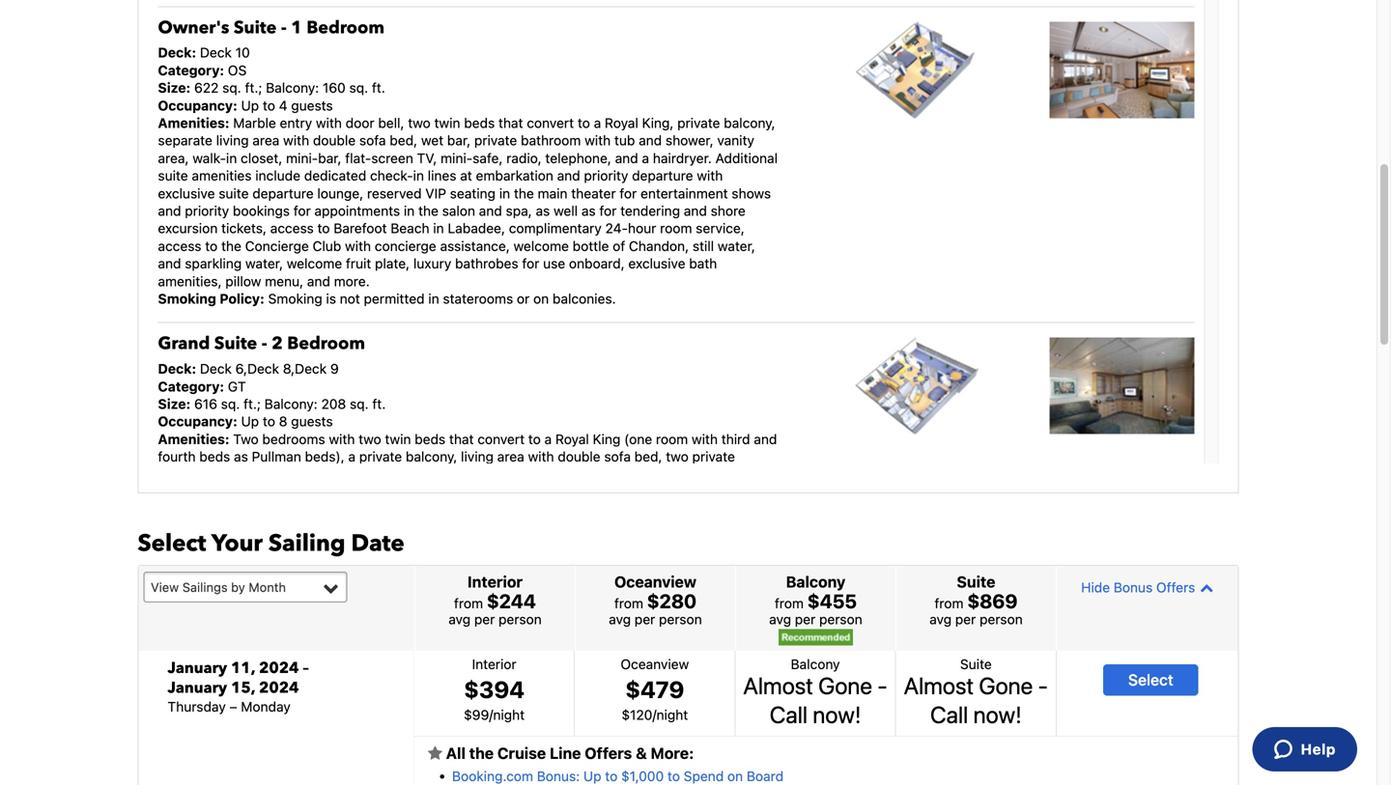 Task type: locate. For each thing, give the bounding box(es) containing it.
1 2024 from the top
[[259, 658, 299, 679]]

royal left king
[[555, 431, 589, 447]]

1 vertical spatial main
[[182, 519, 212, 535]]

2 category: from the top
[[158, 378, 224, 394]]

area, right tub),
[[443, 466, 474, 482]]

select down 'hide bonus offers' link
[[1128, 671, 1173, 689]]

4 person from the left
[[980, 611, 1023, 627]]

0 horizontal spatial select
[[138, 528, 206, 560]]

the down bathroom
[[514, 185, 534, 201]]

telephone, inside marble entry with door bell, two twin beds that convert to a royal king, private balcony, separate living area with double sofa bed, wet bar, private bathroom with tub and shower, vanity area, walk-in closet, mini-bar, flat-screen tv, mini-safe, radio, telephone, and a hairdryer. additional suite amenities include dedicated check-in lines at embarkation and priority departure with exclusive suite departure lounge, reserved vip seating in the main theater for entertainment shows and priority bookings for appointments in the salon and spa, as well as for tendering and shore excursion tickets, access to barefoot beach in labadee, complimentary 24-hour room service, access to the concierge club with concierge assistance, welcome bottle of chandon, still water, and sparkling water, welcome fruit plate, luxury bathrobes for use onboard, exclusive bath amenities, pillow menu, and more. smoking policy: smoking is not permitted in staterooms or on balconies.
[[545, 150, 611, 166]]

1 horizontal spatial sparkling
[[430, 572, 487, 588]]

sparkling up policy:
[[185, 256, 242, 272]]

1 vertical spatial concierge
[[484, 554, 548, 570]]

1 person from the left
[[499, 611, 542, 627]]

2 permitted from the top
[[364, 625, 425, 640]]

or inside marble entry with door bell, two twin beds that convert to a royal king, private balcony, separate living area with double sofa bed, wet bar, private bathroom with tub and shower, vanity area, walk-in closet, mini-bar, flat-screen tv, mini-safe, radio, telephone, and a hairdryer. additional suite amenities include dedicated check-in lines at embarkation and priority departure with exclusive suite departure lounge, reserved vip seating in the main theater for entertainment shows and priority bookings for appointments in the salon and spa, as well as for tendering and shore excursion tickets, access to barefoot beach in labadee, complimentary 24-hour room service, access to the concierge club with concierge assistance, welcome bottle of chandon, still water, and sparkling water, welcome fruit plate, luxury bathrobes for use onboard, exclusive bath amenities, pillow menu, and more. smoking policy: smoking is not permitted in staterooms or on balconies.
[[517, 291, 530, 307]]

occupancy:
[[158, 97, 237, 113], [158, 414, 237, 430]]

ft. right 208
[[372, 396, 386, 412]]

2 deck from the top
[[200, 361, 232, 377]]

twin up tub),
[[385, 431, 411, 447]]

all
[[446, 744, 466, 762]]

per up the $479
[[635, 611, 655, 627]]

booking.com bonus: up to $1,000 to spend on board
[[452, 769, 784, 784]]

january up thursday at the bottom of page
[[168, 658, 227, 679]]

0 horizontal spatial bookings
[[233, 203, 290, 219]]

2 deck: from the top
[[158, 361, 196, 377]]

spa, up view
[[158, 537, 184, 553]]

0 vertical spatial that
[[498, 115, 523, 131]]

2 call from the left
[[930, 701, 968, 728]]

hour inside marble entry with door bell, two twin beds that convert to a royal king, private balcony, separate living area with double sofa bed, wet bar, private bathroom with tub and shower, vanity area, walk-in closet, mini-bar, flat-screen tv, mini-safe, radio, telephone, and a hairdryer. additional suite amenities include dedicated check-in lines at embarkation and priority departure with exclusive suite departure lounge, reserved vip seating in the main theater for entertainment shows and priority bookings for appointments in the salon and spa, as well as for tendering and shore excursion tickets, access to barefoot beach in labadee, complimentary 24-hour room service, access to the concierge club with concierge assistance, welcome bottle of chandon, still water, and sparkling water, welcome fruit plate, luxury bathrobes for use onboard, exclusive bath amenities, pillow menu, and more. smoking policy: smoking is not permitted in staterooms or on balconies.
[[628, 220, 656, 236]]

person up the $479
[[659, 611, 702, 627]]

hour up month
[[277, 554, 305, 570]]

1 vertical spatial double
[[558, 449, 600, 465]]

balcony: inside category: os size: 622 sq. ft.; balcony: 160 sq. ft. occupancy: up to 4 guests amenities:
[[266, 80, 319, 96]]

1 vertical spatial spa,
[[158, 537, 184, 553]]

0 horizontal spatial area
[[252, 133, 279, 148]]

1 horizontal spatial excursion
[[401, 537, 461, 553]]

1 horizontal spatial entertainment
[[641, 185, 728, 201]]

3 avg from the left
[[769, 611, 791, 627]]

interior
[[467, 573, 523, 591], [472, 656, 516, 672]]

lounge,
[[317, 185, 363, 201], [568, 501, 614, 517]]

embarkation inside "two bedrooms with two twin beds that convert to a royal king (one room with third and fourth beds as pullman beds), a private balcony, living area with double sofa bed, two private bathrooms with shower (one with tub), vanity area, mini-bar, flat-screen tv, mini-safe, radio, telephone, and a hairdryer. additional suite amenities include dedicated check-in lines at embarkation and priority departure with exclusive suite departure lounge, reserved vip seating in the main theater for entertainment shows and priority bookings for appointments in the salon and spa, as well as for tendering and shore excursion tickets, access to barefoot beach in labadee, complimentary 24-hour room service, access to the concierge club with concierge assistance, welcome bottle of chandon, still water, and sparkling water, welcome fruit plate, luxury bathrobes for use onboard, exclusive bath amenities, pillow menu, and more. stateroom 6416 has obstructed views. smoking is not permitted in staterooms or on balconies."
[[158, 501, 236, 517]]

area inside marble entry with door bell, two twin beds that convert to a royal king, private balcony, separate living area with double sofa bed, wet bar, private bathroom with tub and shower, vanity area, walk-in closet, mini-bar, flat-screen tv, mini-safe, radio, telephone, and a hairdryer. additional suite amenities include dedicated check-in lines at embarkation and priority departure with exclusive suite departure lounge, reserved vip seating in the main theater for entertainment shows and priority bookings for appointments in the salon and spa, as well as for tendering and shore excursion tickets, access to barefoot beach in labadee, complimentary 24-hour room service, access to the concierge club with concierge assistance, welcome bottle of chandon, still water, and sparkling water, welcome fruit plate, luxury bathrobes for use onboard, exclusive bath amenities, pillow menu, and more. smoking policy: smoking is not permitted in staterooms or on balconies.
[[252, 133, 279, 148]]

bath inside "two bedrooms with two twin beds that convert to a royal king (one room with third and fourth beds as pullman beds), a private balcony, living area with double sofa bed, two private bathrooms with shower (one with tub), vanity area, mini-bar, flat-screen tv, mini-safe, radio, telephone, and a hairdryer. additional suite amenities include dedicated check-in lines at embarkation and priority departure with exclusive suite departure lounge, reserved vip seating in the main theater for entertainment shows and priority bookings for appointments in the salon and spa, as well as for tendering and shore excursion tickets, access to barefoot beach in labadee, complimentary 24-hour room service, access to the concierge club with concierge assistance, welcome bottle of chandon, still water, and sparkling water, welcome fruit plate, luxury bathrobes for use onboard, exclusive bath amenities, pillow menu, and more. stateroom 6416 has obstructed views. smoking is not permitted in staterooms or on balconies."
[[325, 589, 353, 605]]

staterooms inside "two bedrooms with two twin beds that convert to a royal king (one room with third and fourth beds as pullman beds), a private balcony, living area with double sofa bed, two private bathrooms with shower (one with tub), vanity area, mini-bar, flat-screen tv, mini-safe, radio, telephone, and a hairdryer. additional suite amenities include dedicated check-in lines at embarkation and priority departure with exclusive suite departure lounge, reserved vip seating in the main theater for entertainment shows and priority bookings for appointments in the salon and spa, as well as for tendering and shore excursion tickets, access to barefoot beach in labadee, complimentary 24-hour room service, access to the concierge club with concierge assistance, welcome bottle of chandon, still water, and sparkling water, welcome fruit plate, luxury bathrobes for use onboard, exclusive bath amenities, pillow menu, and more. stateroom 6416 has obstructed views. smoking is not permitted in staterooms or on balconies."
[[443, 625, 513, 640]]

lounge, down the 'door'
[[317, 185, 363, 201]]

sofa down king
[[604, 449, 631, 465]]

or inside "two bedrooms with two twin beds that convert to a royal king (one room with third and fourth beds as pullman beds), a private balcony, living area with double sofa bed, two private bathrooms with shower (one with tub), vanity area, mini-bar, flat-screen tv, mini-safe, radio, telephone, and a hairdryer. additional suite amenities include dedicated check-in lines at embarkation and priority departure with exclusive suite departure lounge, reserved vip seating in the main theater for entertainment shows and priority bookings for appointments in the salon and spa, as well as for tendering and shore excursion tickets, access to barefoot beach in labadee, complimentary 24-hour room service, access to the concierge club with concierge assistance, welcome bottle of chandon, still water, and sparkling water, welcome fruit plate, luxury bathrobes for use onboard, exclusive bath amenities, pillow menu, and more. stateroom 6416 has obstructed views. smoking is not permitted in staterooms or on balconies."
[[517, 625, 530, 640]]

2 now! from the left
[[973, 701, 1022, 728]]

0 vertical spatial guests
[[291, 97, 333, 113]]

avg for $280
[[609, 611, 631, 627]]

0 vertical spatial offers
[[1156, 579, 1195, 595]]

call
[[770, 701, 808, 728], [930, 701, 968, 728]]

1 or from the top
[[517, 291, 530, 307]]

amenities: up fourth
[[158, 431, 229, 447]]

occupancy: down 616
[[158, 414, 237, 430]]

1 vertical spatial chandon,
[[273, 572, 333, 588]]

2 per from the left
[[635, 611, 655, 627]]

ft. inside "category: gt size: 616 sq. ft.; balcony: 208 sq. ft. occupancy: up to 8 guests amenities:"
[[372, 396, 386, 412]]

tv, down king
[[608, 466, 628, 482]]

amenities, up policy:
[[158, 273, 222, 289]]

0 horizontal spatial excursion
[[158, 220, 218, 236]]

3 per from the left
[[795, 611, 816, 627]]

beds
[[464, 115, 495, 131], [415, 431, 445, 447], [199, 449, 230, 465]]

balcony
[[786, 573, 846, 591], [791, 656, 840, 672]]

deck: for grand
[[158, 361, 196, 377]]

1 vertical spatial category:
[[158, 378, 224, 394]]

hairdryer. down shower
[[266, 484, 324, 500]]

from left $455
[[775, 595, 804, 611]]

lounge, inside marble entry with door bell, two twin beds that convert to a royal king, private balcony, separate living area with double sofa bed, wet bar, private bathroom with tub and shower, vanity area, walk-in closet, mini-bar, flat-screen tv, mini-safe, radio, telephone, and a hairdryer. additional suite amenities include dedicated check-in lines at embarkation and priority departure with exclusive suite departure lounge, reserved vip seating in the main theater for entertainment shows and priority bookings for appointments in the salon and spa, as well as for tendering and shore excursion tickets, access to barefoot beach in labadee, complimentary 24-hour room service, access to the concierge club with concierge assistance, welcome bottle of chandon, still water, and sparkling water, welcome fruit plate, luxury bathrobes for use onboard, exclusive bath amenities, pillow menu, and more. smoking policy: smoking is not permitted in staterooms or on balconies.
[[317, 185, 363, 201]]

tv, down wet
[[417, 150, 437, 166]]

0 horizontal spatial well
[[206, 537, 230, 553]]

shore inside "two bedrooms with two twin beds that convert to a royal king (one room with third and fourth beds as pullman beds), a private balcony, living area with double sofa bed, two private bathrooms with shower (one with tub), vanity area, mini-bar, flat-screen tv, mini-safe, radio, telephone, and a hairdryer. additional suite amenities include dedicated check-in lines at embarkation and priority departure with exclusive suite departure lounge, reserved vip seating in the main theater for entertainment shows and priority bookings for appointments in the salon and spa, as well as for tendering and shore excursion tickets, access to barefoot beach in labadee, complimentary 24-hour room service, access to the concierge club with concierge assistance, welcome bottle of chandon, still water, and sparkling water, welcome fruit plate, luxury bathrobes for use onboard, exclusive bath amenities, pillow menu, and more. stateroom 6416 has obstructed views. smoking is not permitted in staterooms or on balconies."
[[363, 537, 398, 553]]

of inside "two bedrooms with two twin beds that convert to a royal king (one room with third and fourth beds as pullman beds), a private balcony, living area with double sofa bed, two private bathrooms with shower (one with tub), vanity area, mini-bar, flat-screen tv, mini-safe, radio, telephone, and a hairdryer. additional suite amenities include dedicated check-in lines at embarkation and priority departure with exclusive suite departure lounge, reserved vip seating in the main theater for entertainment shows and priority bookings for appointments in the salon and spa, as well as for tendering and shore excursion tickets, access to barefoot beach in labadee, complimentary 24-hour room service, access to the concierge club with concierge assistance, welcome bottle of chandon, still water, and sparkling water, welcome fruit plate, luxury bathrobes for use onboard, exclusive bath amenities, pillow menu, and more. stateroom 6416 has obstructed views. smoking is not permitted in staterooms or on balconies."
[[257, 572, 270, 588]]

0 horizontal spatial telephone,
[[158, 484, 224, 500]]

per for $244
[[474, 611, 495, 627]]

$869
[[967, 590, 1018, 612]]

0 horizontal spatial bath
[[325, 589, 353, 605]]

spa,
[[506, 203, 532, 219], [158, 537, 184, 553]]

1 vertical spatial more.
[[533, 589, 568, 605]]

use inside marble entry with door bell, two twin beds that convert to a royal king, private balcony, separate living area with double sofa bed, wet bar, private bathroom with tub and shower, vanity area, walk-in closet, mini-bar, flat-screen tv, mini-safe, radio, telephone, and a hairdryer. additional suite amenities include dedicated check-in lines at embarkation and priority departure with exclusive suite departure lounge, reserved vip seating in the main theater for entertainment shows and priority bookings for appointments in the salon and spa, as well as for tendering and shore excursion tickets, access to barefoot beach in labadee, complimentary 24-hour room service, access to the concierge club with concierge assistance, welcome bottle of chandon, still water, and sparkling water, welcome fruit plate, luxury bathrobes for use onboard, exclusive bath amenities, pillow menu, and more. smoking policy: smoking is not permitted in staterooms or on balconies.
[[543, 256, 565, 272]]

1 deck: from the top
[[158, 45, 196, 61]]

per inside interior from $244 avg per person
[[474, 611, 495, 627]]

0 horizontal spatial beach
[[391, 220, 429, 236]]

1 vertical spatial hour
[[277, 554, 305, 570]]

person right views.
[[499, 611, 542, 627]]

is down 6416
[[326, 625, 336, 640]]

0 vertical spatial safe,
[[473, 150, 503, 166]]

private left bathroom
[[474, 133, 517, 148]]

double down the 'door'
[[313, 133, 356, 148]]

person
[[499, 611, 542, 627], [659, 611, 702, 627], [819, 611, 862, 627], [980, 611, 1023, 627]]

1 vertical spatial appointments
[[575, 519, 661, 535]]

view
[[151, 580, 179, 594]]

bedroom for grand suite - 2 bedroom
[[287, 332, 365, 356]]

sq.
[[222, 80, 241, 96], [349, 80, 368, 96], [221, 396, 240, 412], [350, 396, 369, 412]]

0 horizontal spatial club
[[313, 238, 341, 254]]

embarkation
[[476, 168, 553, 184], [158, 501, 236, 517]]

room up 6416
[[309, 554, 341, 570]]

area inside "two bedrooms with two twin beds that convert to a royal king (one room with third and fourth beds as pullman beds), a private balcony, living area with double sofa bed, two private bathrooms with shower (one with tub), vanity area, mini-bar, flat-screen tv, mini-safe, radio, telephone, and a hairdryer. additional suite amenities include dedicated check-in lines at embarkation and priority departure with exclusive suite departure lounge, reserved vip seating in the main theater for entertainment shows and priority bookings for appointments in the salon and spa, as well as for tendering and shore excursion tickets, access to barefoot beach in labadee, complimentary 24-hour room service, access to the concierge club with concierge assistance, welcome bottle of chandon, still water, and sparkling water, welcome fruit plate, luxury bathrobes for use onboard, exclusive bath amenities, pillow menu, and more. stateroom 6416 has obstructed views. smoking is not permitted in staterooms or on balconies."
[[497, 449, 524, 465]]

the up $280
[[679, 519, 699, 535]]

1 horizontal spatial telephone,
[[545, 150, 611, 166]]

exclusive
[[158, 185, 215, 201], [628, 256, 685, 272], [409, 501, 466, 517], [264, 589, 321, 605]]

0 vertical spatial not
[[340, 291, 360, 307]]

24- up month
[[254, 554, 277, 570]]

guests
[[291, 97, 333, 113], [291, 414, 333, 430]]

embarkation down the bathrooms
[[158, 501, 236, 517]]

a left king
[[544, 431, 552, 447]]

1 horizontal spatial amenities
[[428, 484, 488, 500]]

1 horizontal spatial reserved
[[618, 501, 672, 517]]

check-
[[370, 168, 413, 184], [606, 484, 649, 500]]

call inside suite almost gone - call now!
[[930, 701, 968, 728]]

vip
[[425, 185, 446, 201], [676, 501, 697, 517]]

twin
[[434, 115, 460, 131], [385, 431, 411, 447]]

1 horizontal spatial bed,
[[634, 449, 662, 465]]

1 horizontal spatial flat-
[[536, 466, 562, 482]]

up up marble
[[241, 97, 259, 113]]

bedroom up 9
[[287, 332, 365, 356]]

size: for owner's suite - 1 bedroom
[[158, 80, 191, 96]]

avg left the $869
[[930, 611, 952, 627]]

from for $280
[[614, 595, 643, 611]]

1 is from the top
[[326, 291, 336, 307]]

embarkation down bathroom
[[476, 168, 553, 184]]

1 vertical spatial twin
[[385, 431, 411, 447]]

star image
[[428, 746, 442, 762]]

up inside "category: gt size: 616 sq. ft.; balcony: 208 sq. ft. occupancy: up to 8 guests amenities:"
[[241, 414, 259, 430]]

0 horizontal spatial more.
[[334, 273, 370, 289]]

0 vertical spatial bath
[[689, 256, 717, 272]]

offers
[[1156, 579, 1195, 595], [585, 744, 632, 762]]

up inside category: os size: 622 sq. ft.; balcony: 160 sq. ft. occupancy: up to 4 guests amenities:
[[241, 97, 259, 113]]

0 vertical spatial on
[[533, 291, 549, 307]]

night inside oceanview $479 $120 / night
[[656, 707, 688, 723]]

1 horizontal spatial (one
[[624, 431, 652, 447]]

ft.; down os
[[245, 80, 262, 96]]

balcony: for 2
[[264, 396, 318, 412]]

screen down king
[[562, 466, 604, 482]]

assistance, inside "two bedrooms with two twin beds that convert to a royal king (one room with third and fourth beds as pullman beds), a private balcony, living area with double sofa bed, two private bathrooms with shower (one with tub), vanity area, mini-bar, flat-screen tv, mini-safe, radio, telephone, and a hairdryer. additional suite amenities include dedicated check-in lines at embarkation and priority departure with exclusive suite departure lounge, reserved vip seating in the main theater for entertainment shows and priority bookings for appointments in the salon and spa, as well as for tendering and shore excursion tickets, access to barefoot beach in labadee, complimentary 24-hour room service, access to the concierge club with concierge assistance, welcome bottle of chandon, still water, and sparkling water, welcome fruit plate, luxury bathrobes for use onboard, exclusive bath amenities, pillow menu, and more. stateroom 6416 has obstructed views. smoking is not permitted in staterooms or on balconies."
[[679, 554, 749, 570]]

oceanview from $280 avg per person
[[609, 573, 702, 627]]

now!
[[813, 701, 861, 728], [973, 701, 1022, 728]]

1 almost from the left
[[743, 672, 813, 699]]

0 horizontal spatial lounge,
[[317, 185, 363, 201]]

1 vertical spatial club
[[552, 554, 581, 570]]

2 avg from the left
[[609, 611, 631, 627]]

1 vertical spatial reserved
[[618, 501, 672, 517]]

area, inside marble entry with door bell, two twin beds that convert to a royal king, private balcony, separate living area with double sofa bed, wet bar, private bathroom with tub and shower, vanity area, walk-in closet, mini-bar, flat-screen tv, mini-safe, radio, telephone, and a hairdryer. additional suite amenities include dedicated check-in lines at embarkation and priority departure with exclusive suite departure lounge, reserved vip seating in the main theater for entertainment shows and priority bookings for appointments in the salon and spa, as well as for tendering and shore excursion tickets, access to barefoot beach in labadee, complimentary 24-hour room service, access to the concierge club with concierge assistance, welcome bottle of chandon, still water, and sparkling water, welcome fruit plate, luxury bathrobes for use onboard, exclusive bath amenities, pillow menu, and more. smoking policy: smoking is not permitted in staterooms or on balconies.
[[158, 150, 189, 166]]

category: up 616
[[158, 378, 224, 394]]

0 horizontal spatial flat-
[[345, 150, 371, 166]]

area, down "separate"
[[158, 150, 189, 166]]

sofa inside "two bedrooms with two twin beds that convert to a royal king (one room with third and fourth beds as pullman beds), a private balcony, living area with double sofa bed, two private bathrooms with shower (one with tub), vanity area, mini-bar, flat-screen tv, mini-safe, radio, telephone, and a hairdryer. additional suite amenities include dedicated check-in lines at embarkation and priority departure with exclusive suite departure lounge, reserved vip seating in the main theater for entertainment shows and priority bookings for appointments in the salon and spa, as well as for tendering and shore excursion tickets, access to barefoot beach in labadee, complimentary 24-hour room service, access to the concierge club with concierge assistance, welcome bottle of chandon, still water, and sparkling water, welcome fruit plate, luxury bathrobes for use onboard, exclusive bath amenities, pillow menu, and more. stateroom 6416 has obstructed views. smoking is not permitted in staterooms or on balconies."
[[604, 449, 631, 465]]

bed, inside marble entry with door bell, two twin beds that convert to a royal king, private balcony, separate living area with double sofa bed, wet bar, private bathroom with tub and shower, vanity area, walk-in closet, mini-bar, flat-screen tv, mini-safe, radio, telephone, and a hairdryer. additional suite amenities include dedicated check-in lines at embarkation and priority departure with exclusive suite departure lounge, reserved vip seating in the main theater for entertainment shows and priority bookings for appointments in the salon and spa, as well as for tendering and shore excursion tickets, access to barefoot beach in labadee, complimentary 24-hour room service, access to the concierge club with concierge assistance, welcome bottle of chandon, still water, and sparkling water, welcome fruit plate, luxury bathrobes for use onboard, exclusive bath amenities, pillow menu, and more. smoking policy: smoking is not permitted in staterooms or on balconies.
[[390, 133, 417, 148]]

1 vertical spatial flat-
[[536, 466, 562, 482]]

24- inside "two bedrooms with two twin beds that convert to a royal king (one room with third and fourth beds as pullman beds), a private balcony, living area with double sofa bed, two private bathrooms with shower (one with tub), vanity area, mini-bar, flat-screen tv, mini-safe, radio, telephone, and a hairdryer. additional suite amenities include dedicated check-in lines at embarkation and priority departure with exclusive suite departure lounge, reserved vip seating in the main theater for entertainment shows and priority bookings for appointments in the salon and spa, as well as for tendering and shore excursion tickets, access to barefoot beach in labadee, complimentary 24-hour room service, access to the concierge club with concierge assistance, welcome bottle of chandon, still water, and sparkling water, welcome fruit plate, luxury bathrobes for use onboard, exclusive bath amenities, pillow menu, and more. stateroom 6416 has obstructed views. smoking is not permitted in staterooms or on balconies."
[[254, 554, 277, 570]]

2 is from the top
[[326, 625, 336, 640]]

1 permitted from the top
[[364, 291, 425, 307]]

0 vertical spatial radio,
[[506, 150, 542, 166]]

almost for balcony almost gone - call now!
[[743, 672, 813, 699]]

pillow
[[225, 273, 261, 289], [424, 589, 460, 605]]

1 staterooms from the top
[[443, 291, 513, 307]]

bedroom for owner's suite - 1 bedroom
[[307, 16, 385, 39]]

ft.; inside "category: gt size: 616 sq. ft.; balcony: 208 sq. ft. occupancy: up to 8 guests amenities:"
[[243, 396, 261, 412]]

check- down king
[[606, 484, 649, 500]]

1 vertical spatial tickets,
[[465, 537, 510, 553]]

0 vertical spatial hour
[[628, 220, 656, 236]]

double inside "two bedrooms with two twin beds that convert to a royal king (one room with third and fourth beds as pullman beds), a private balcony, living area with double sofa bed, two private bathrooms with shower (one with tub), vanity area, mini-bar, flat-screen tv, mini-safe, radio, telephone, and a hairdryer. additional suite amenities include dedicated check-in lines at embarkation and priority departure with exclusive suite departure lounge, reserved vip seating in the main theater for entertainment shows and priority bookings for appointments in the salon and spa, as well as for tendering and shore excursion tickets, access to barefoot beach in labadee, complimentary 24-hour room service, access to the concierge club with concierge assistance, welcome bottle of chandon, still water, and sparkling water, welcome fruit plate, luxury bathrobes for use onboard, exclusive bath amenities, pillow menu, and more. stateroom 6416 has obstructed views. smoking is not permitted in staterooms or on balconies."
[[558, 449, 600, 465]]

1 vertical spatial use
[[179, 589, 201, 605]]

reserved
[[367, 185, 422, 201], [618, 501, 672, 517]]

ft.; inside category: os size: 622 sq. ft.; balcony: 160 sq. ft. occupancy: up to 4 guests amenities:
[[245, 80, 262, 96]]

0 vertical spatial lounge,
[[317, 185, 363, 201]]

size: left 616
[[158, 396, 191, 412]]

0 vertical spatial royal
[[605, 115, 638, 131]]

- inside balcony almost gone - call now!
[[877, 672, 888, 699]]

2 guests from the top
[[291, 414, 333, 430]]

1 call from the left
[[770, 701, 808, 728]]

deck
[[200, 45, 232, 61], [200, 361, 232, 377]]

4 avg from the left
[[930, 611, 952, 627]]

/
[[489, 707, 493, 723], [652, 707, 656, 723]]

11,
[[231, 658, 255, 679]]

1 from from the left
[[454, 595, 483, 611]]

2 gone from the left
[[979, 672, 1033, 699]]

from for $244
[[454, 595, 483, 611]]

offers inside 'hide bonus offers' link
[[1156, 579, 1195, 595]]

0 vertical spatial oceanview
[[614, 573, 696, 591]]

salon down wet
[[442, 203, 475, 219]]

balcony inside balcony almost gone - call now!
[[791, 656, 840, 672]]

0 horizontal spatial offers
[[585, 744, 632, 762]]

person inside the "suite from $869 avg per person"
[[980, 611, 1023, 627]]

– down stateroom
[[303, 658, 309, 679]]

bottle
[[573, 238, 609, 254], [217, 572, 253, 588]]

amenities: up "separate"
[[158, 115, 229, 131]]

1 horizontal spatial include
[[491, 484, 536, 500]]

hairdryer. down shower,
[[653, 150, 712, 166]]

from
[[454, 595, 483, 611], [614, 595, 643, 611], [775, 595, 804, 611], [935, 595, 964, 611]]

1 horizontal spatial area
[[497, 449, 524, 465]]

$280
[[647, 590, 697, 612]]

is
[[326, 291, 336, 307], [326, 625, 336, 640]]

monday
[[241, 699, 291, 715]]

1 horizontal spatial balcony,
[[724, 115, 775, 131]]

4 per from the left
[[955, 611, 976, 627]]

labadee,
[[448, 220, 505, 236], [691, 537, 749, 553]]

from inside the "suite from $869 avg per person"
[[935, 595, 964, 611]]

1 vertical spatial area
[[497, 449, 524, 465]]

telephone, down bathroom
[[545, 150, 611, 166]]

select for select your sailing date
[[138, 528, 206, 560]]

twin inside marble entry with door bell, two twin beds that convert to a royal king, private balcony, separate living area with double sofa bed, wet bar, private bathroom with tub and shower, vanity area, walk-in closet, mini-bar, flat-screen tv, mini-safe, radio, telephone, and a hairdryer. additional suite amenities include dedicated check-in lines at embarkation and priority departure with exclusive suite departure lounge, reserved vip seating in the main theater for entertainment shows and priority bookings for appointments in the salon and spa, as well as for tendering and shore excursion tickets, access to barefoot beach in labadee, complimentary 24-hour room service, access to the concierge club with concierge assistance, welcome bottle of chandon, still water, and sparkling water, welcome fruit plate, luxury bathrobes for use onboard, exclusive bath amenities, pillow menu, and more. smoking policy: smoking is not permitted in staterooms or on balconies.
[[434, 115, 460, 131]]

select for select
[[1128, 671, 1173, 689]]

up
[[241, 97, 259, 113], [241, 414, 259, 430], [583, 769, 601, 784]]

bathrobes
[[455, 256, 518, 272], [700, 572, 764, 588]]

radio, down bathroom
[[506, 150, 542, 166]]

size: left 622
[[158, 80, 191, 96]]

from left $280
[[614, 595, 643, 611]]

bonus
[[1114, 579, 1153, 595]]

0 horizontal spatial tv,
[[417, 150, 437, 166]]

1 vertical spatial complimentary
[[158, 554, 251, 570]]

interior inside interior $394 $99 / night
[[472, 656, 516, 672]]

barefoot inside "two bedrooms with two twin beds that convert to a royal king (one room with third and fourth beds as pullman beds), a private balcony, living area with double sofa bed, two private bathrooms with shower (one with tub), vanity area, mini-bar, flat-screen tv, mini-safe, radio, telephone, and a hairdryer. additional suite amenities include dedicated check-in lines at embarkation and priority departure with exclusive suite departure lounge, reserved vip seating in the main theater for entertainment shows and priority bookings for appointments in the salon and spa, as well as for tendering and shore excursion tickets, access to barefoot beach in labadee, complimentary 24-hour room service, access to the concierge club with concierge assistance, welcome bottle of chandon, still water, and sparkling water, welcome fruit plate, luxury bathrobes for use onboard, exclusive bath amenities, pillow menu, and more. stateroom 6416 has obstructed views. smoking is not permitted in staterooms or on balconies."
[[577, 537, 630, 553]]

1 night from the left
[[493, 707, 525, 723]]

avg for $244
[[448, 611, 471, 627]]

4 from from the left
[[935, 595, 964, 611]]

0 horizontal spatial concierge
[[375, 238, 436, 254]]

access down walk-
[[158, 238, 201, 254]]

departure
[[632, 168, 693, 184], [252, 185, 314, 201], [314, 501, 375, 517], [503, 501, 564, 517]]

entertainment
[[641, 185, 728, 201], [285, 519, 372, 535]]

that inside "two bedrooms with two twin beds that convert to a royal king (one room with third and fourth beds as pullman beds), a private balcony, living area with double sofa bed, two private bathrooms with shower (one with tub), vanity area, mini-bar, flat-screen tv, mini-safe, radio, telephone, and a hairdryer. additional suite amenities include dedicated check-in lines at embarkation and priority departure with exclusive suite departure lounge, reserved vip seating in the main theater for entertainment shows and priority bookings for appointments in the salon and spa, as well as for tendering and shore excursion tickets, access to barefoot beach in labadee, complimentary 24-hour room service, access to the concierge club with concierge assistance, welcome bottle of chandon, still water, and sparkling water, welcome fruit plate, luxury bathrobes for use onboard, exclusive bath amenities, pillow menu, and more. stateroom 6416 has obstructed views. smoking is not permitted in staterooms or on balconies."
[[449, 431, 474, 447]]

1 vertical spatial bar,
[[318, 150, 341, 166]]

radio, inside "two bedrooms with two twin beds that convert to a royal king (one room with third and fourth beds as pullman beds), a private balcony, living area with double sofa bed, two private bathrooms with shower (one with tub), vanity area, mini-bar, flat-screen tv, mini-safe, radio, telephone, and a hairdryer. additional suite amenities include dedicated check-in lines at embarkation and priority departure with exclusive suite departure lounge, reserved vip seating in the main theater for entertainment shows and priority bookings for appointments in the salon and spa, as well as for tendering and shore excursion tickets, access to barefoot beach in labadee, complimentary 24-hour room service, access to the concierge club with concierge assistance, welcome bottle of chandon, still water, and sparkling water, welcome fruit plate, luxury bathrobes for use onboard, exclusive bath amenities, pillow menu, and more. stateroom 6416 has obstructed views. smoking is not permitted in staterooms or on balconies."
[[698, 466, 733, 482]]

sparkling
[[185, 256, 242, 272], [430, 572, 487, 588]]

0 horizontal spatial of
[[257, 572, 270, 588]]

at inside "two bedrooms with two twin beds that convert to a royal king (one room with third and fourth beds as pullman beds), a private balcony, living area with double sofa bed, two private bathrooms with shower (one with tub), vanity area, mini-bar, flat-screen tv, mini-safe, radio, telephone, and a hairdryer. additional suite amenities include dedicated check-in lines at embarkation and priority departure with exclusive suite departure lounge, reserved vip seating in the main theater for entertainment shows and priority bookings for appointments in the salon and spa, as well as for tendering and shore excursion tickets, access to barefoot beach in labadee, complimentary 24-hour room service, access to the concierge club with concierge assistance, welcome bottle of chandon, still water, and sparkling water, welcome fruit plate, luxury bathrobes for use onboard, exclusive bath amenities, pillow menu, and more. stateroom 6416 has obstructed views. smoking is not permitted in staterooms or on balconies."
[[696, 484, 708, 500]]

gone down the $869
[[979, 672, 1033, 699]]

2 staterooms from the top
[[443, 625, 513, 640]]

1 january from the top
[[168, 658, 227, 679]]

access
[[270, 220, 314, 236], [158, 238, 201, 254], [514, 537, 557, 553], [397, 554, 441, 570]]

1 horizontal spatial 24-
[[605, 220, 628, 236]]

1 vertical spatial salon
[[703, 519, 736, 535]]

include inside "two bedrooms with two twin beds that convert to a royal king (one room with third and fourth beds as pullman beds), a private balcony, living area with double sofa bed, two private bathrooms with shower (one with tub), vanity area, mini-bar, flat-screen tv, mini-safe, radio, telephone, and a hairdryer. additional suite amenities include dedicated check-in lines at embarkation and priority departure with exclusive suite departure lounge, reserved vip seating in the main theater for entertainment shows and priority bookings for appointments in the salon and spa, as well as for tendering and shore excursion tickets, access to barefoot beach in labadee, complimentary 24-hour room service, access to the concierge club with concierge assistance, welcome bottle of chandon, still water, and sparkling water, welcome fruit plate, luxury bathrobes for use onboard, exclusive bath amenities, pillow menu, and more. stateroom 6416 has obstructed views. smoking is not permitted in staterooms or on balconies."
[[491, 484, 536, 500]]

sq. right 208
[[350, 396, 369, 412]]

0 horizontal spatial dedicated
[[304, 168, 366, 184]]

1 category: from the top
[[158, 62, 224, 78]]

from left the "$244"
[[454, 595, 483, 611]]

2 amenities: from the top
[[158, 431, 229, 447]]

two
[[408, 115, 431, 131], [359, 431, 381, 447], [666, 449, 689, 465]]

staterooms
[[443, 291, 513, 307], [443, 625, 513, 640]]

safe,
[[473, 150, 503, 166], [664, 466, 694, 482]]

entertainment down beds),
[[285, 519, 372, 535]]

month
[[249, 580, 286, 594]]

permitted inside marble entry with door bell, two twin beds that convert to a royal king, private balcony, separate living area with double sofa bed, wet bar, private bathroom with tub and shower, vanity area, walk-in closet, mini-bar, flat-screen tv, mini-safe, radio, telephone, and a hairdryer. additional suite amenities include dedicated check-in lines at embarkation and priority departure with exclusive suite departure lounge, reserved vip seating in the main theater for entertainment shows and priority bookings for appointments in the salon and spa, as well as for tendering and shore excursion tickets, access to barefoot beach in labadee, complimentary 24-hour room service, access to the concierge club with concierge assistance, welcome bottle of chandon, still water, and sparkling water, welcome fruit plate, luxury bathrobes for use onboard, exclusive bath amenities, pillow menu, and more. smoking policy: smoking is not permitted in staterooms or on balconies.
[[364, 291, 425, 307]]

two
[[233, 431, 259, 447]]

0 horizontal spatial living
[[216, 133, 249, 148]]

1 horizontal spatial bookings
[[494, 519, 551, 535]]

2 / from the left
[[652, 707, 656, 723]]

the down the bathrooms
[[158, 519, 178, 535]]

1 horizontal spatial dedicated
[[540, 484, 602, 500]]

suite down walk-
[[219, 185, 249, 201]]

to
[[263, 97, 275, 113], [578, 115, 590, 131], [317, 220, 330, 236], [205, 238, 218, 254], [263, 414, 275, 430], [528, 431, 541, 447], [561, 537, 573, 553], [444, 554, 457, 570], [605, 769, 618, 784], [668, 769, 680, 784]]

priority
[[584, 168, 628, 184], [185, 203, 229, 219], [266, 501, 310, 517], [446, 519, 490, 535]]

(one down beds),
[[307, 466, 335, 482]]

in
[[226, 150, 237, 166], [413, 168, 424, 184], [499, 185, 510, 201], [404, 203, 415, 219], [433, 220, 444, 236], [428, 291, 439, 307], [649, 484, 660, 500], [750, 501, 761, 517], [665, 519, 676, 535], [677, 537, 688, 553], [428, 625, 439, 640]]

0 vertical spatial service,
[[696, 220, 745, 236]]

0 vertical spatial staterooms
[[443, 291, 513, 307]]

appointments
[[314, 203, 400, 219], [575, 519, 661, 535]]

complimentary inside "two bedrooms with two twin beds that convert to a royal king (one room with third and fourth beds as pullman beds), a private balcony, living area with double sofa bed, two private bathrooms with shower (one with tub), vanity area, mini-bar, flat-screen tv, mini-safe, radio, telephone, and a hairdryer. additional suite amenities include dedicated check-in lines at embarkation and priority departure with exclusive suite departure lounge, reserved vip seating in the main theater for entertainment shows and priority bookings for appointments in the salon and spa, as well as for tendering and shore excursion tickets, access to barefoot beach in labadee, complimentary 24-hour room service, access to the concierge club with concierge assistance, welcome bottle of chandon, still water, and sparkling water, welcome fruit plate, luxury bathrobes for use onboard, exclusive bath amenities, pillow menu, and more. stateroom 6416 has obstructed views. smoking is not permitted in staterooms or on balconies."
[[158, 554, 251, 570]]

2 not from the top
[[340, 625, 360, 640]]

1 horizontal spatial chandon,
[[629, 238, 689, 254]]

1 vertical spatial area,
[[443, 466, 474, 482]]

1 gone from the left
[[818, 672, 872, 699]]

4
[[279, 97, 287, 113]]

concierge up policy:
[[245, 238, 309, 254]]

1 deck from the top
[[200, 45, 232, 61]]

safe, inside "two bedrooms with two twin beds that convert to a royal king (one room with third and fourth beds as pullman beds), a private balcony, living area with double sofa bed, two private bathrooms with shower (one with tub), vanity area, mini-bar, flat-screen tv, mini-safe, radio, telephone, and a hairdryer. additional suite amenities include dedicated check-in lines at embarkation and priority departure with exclusive suite departure lounge, reserved vip seating in the main theater for entertainment shows and priority bookings for appointments in the salon and spa, as well as for tendering and shore excursion tickets, access to barefoot beach in labadee, complimentary 24-hour room service, access to the concierge club with concierge assistance, welcome bottle of chandon, still water, and sparkling water, welcome fruit plate, luxury bathrobes for use onboard, exclusive bath amenities, pillow menu, and more. stateroom 6416 has obstructed views. smoking is not permitted in staterooms or on balconies."
[[664, 466, 694, 482]]

amenities: for grand
[[158, 431, 229, 447]]

1 horizontal spatial call
[[930, 701, 968, 728]]

screen inside marble entry with door bell, two twin beds that convert to a royal king, private balcony, separate living area with double sofa bed, wet bar, private bathroom with tub and shower, vanity area, walk-in closet, mini-bar, flat-screen tv, mini-safe, radio, telephone, and a hairdryer. additional suite amenities include dedicated check-in lines at embarkation and priority departure with exclusive suite departure lounge, reserved vip seating in the main theater for entertainment shows and priority bookings for appointments in the salon and spa, as well as for tendering and shore excursion tickets, access to barefoot beach in labadee, complimentary 24-hour room service, access to the concierge club with concierge assistance, welcome bottle of chandon, still water, and sparkling water, welcome fruit plate, luxury bathrobes for use onboard, exclusive bath amenities, pillow menu, and more. smoking policy: smoking is not permitted in staterooms or on balconies.
[[371, 150, 413, 166]]

additional
[[715, 150, 778, 166], [328, 484, 390, 500]]

/ for $394
[[489, 707, 493, 723]]

plate,
[[375, 256, 410, 272], [620, 572, 655, 588]]

sq. down os
[[222, 80, 241, 96]]

2 or from the top
[[517, 625, 530, 640]]

room inside marble entry with door bell, two twin beds that convert to a royal king, private balcony, separate living area with double sofa bed, wet bar, private bathroom with tub and shower, vanity area, walk-in closet, mini-bar, flat-screen tv, mini-safe, radio, telephone, and a hairdryer. additional suite amenities include dedicated check-in lines at embarkation and priority departure with exclusive suite departure lounge, reserved vip seating in the main theater for entertainment shows and priority bookings for appointments in the salon and spa, as well as for tendering and shore excursion tickets, access to barefoot beach in labadee, complimentary 24-hour room service, access to the concierge club with concierge assistance, welcome bottle of chandon, still water, and sparkling water, welcome fruit plate, luxury bathrobes for use onboard, exclusive bath amenities, pillow menu, and more. smoking policy: smoking is not permitted in staterooms or on balconies.
[[660, 220, 692, 236]]

tub),
[[369, 466, 398, 482]]

radio, inside marble entry with door bell, two twin beds that convert to a royal king, private balcony, separate living area with double sofa bed, wet bar, private bathroom with tub and shower, vanity area, walk-in closet, mini-bar, flat-screen tv, mini-safe, radio, telephone, and a hairdryer. additional suite amenities include dedicated check-in lines at embarkation and priority departure with exclusive suite departure lounge, reserved vip seating in the main theater for entertainment shows and priority bookings for appointments in the salon and spa, as well as for tendering and shore excursion tickets, access to barefoot beach in labadee, complimentary 24-hour room service, access to the concierge club with concierge assistance, welcome bottle of chandon, still water, and sparkling water, welcome fruit plate, luxury bathrobes for use onboard, exclusive bath amenities, pillow menu, and more. smoking policy: smoking is not permitted in staterooms or on balconies.
[[506, 150, 542, 166]]

complimentary down bathroom
[[509, 220, 602, 236]]

24- down tub
[[605, 220, 628, 236]]

2 size: from the top
[[158, 396, 191, 412]]

1 vertical spatial labadee,
[[691, 537, 749, 553]]

on inside "two bedrooms with two twin beds that convert to a royal king (one room with third and fourth beds as pullman beds), a private balcony, living area with double sofa bed, two private bathrooms with shower (one with tub), vanity area, mini-bar, flat-screen tv, mini-safe, radio, telephone, and a hairdryer. additional suite amenities include dedicated check-in lines at embarkation and priority departure with exclusive suite departure lounge, reserved vip seating in the main theater for entertainment shows and priority bookings for appointments in the salon and spa, as well as for tendering and shore excursion tickets, access to barefoot beach in labadee, complimentary 24-hour room service, access to the concierge club with concierge assistance, welcome bottle of chandon, still water, and sparkling water, welcome fruit plate, luxury bathrobes for use onboard, exclusive bath amenities, pillow menu, and more. stateroom 6416 has obstructed views. smoking is not permitted in staterooms or on balconies."
[[533, 625, 549, 640]]

sofa
[[359, 133, 386, 148], [604, 449, 631, 465]]

1 vertical spatial amenities
[[428, 484, 488, 500]]

category: inside category: os size: 622 sq. ft.; balcony: 160 sq. ft. occupancy: up to 4 guests amenities:
[[158, 62, 224, 78]]

1 not from the top
[[340, 291, 360, 307]]

night for $479
[[656, 707, 688, 723]]

balcony up recommended "image"
[[786, 573, 846, 591]]

person for $869
[[980, 611, 1023, 627]]

1 horizontal spatial main
[[538, 185, 568, 201]]

bedroom
[[307, 16, 385, 39], [287, 332, 365, 356]]

with
[[316, 115, 342, 131], [283, 133, 309, 148], [585, 133, 611, 148], [697, 168, 723, 184], [345, 238, 371, 254], [329, 431, 355, 447], [692, 431, 718, 447], [528, 449, 554, 465], [229, 466, 255, 482], [339, 466, 365, 482], [379, 501, 405, 517], [584, 554, 610, 570]]

recommended image
[[779, 629, 853, 646]]

1 per from the left
[[474, 611, 495, 627]]

bathrobes inside "two bedrooms with two twin beds that convert to a royal king (one room with third and fourth beds as pullman beds), a private balcony, living area with double sofa bed, two private bathrooms with shower (one with tub), vanity area, mini-bar, flat-screen tv, mini-safe, radio, telephone, and a hairdryer. additional suite amenities include dedicated check-in lines at embarkation and priority departure with exclusive suite departure lounge, reserved vip seating in the main theater for entertainment shows and priority bookings for appointments in the salon and spa, as well as for tendering and shore excursion tickets, access to barefoot beach in labadee, complimentary 24-hour room service, access to the concierge club with concierge assistance, welcome bottle of chandon, still water, and sparkling water, welcome fruit plate, luxury bathrobes for use onboard, exclusive bath amenities, pillow menu, and more. stateroom 6416 has obstructed views. smoking is not permitted in staterooms or on balconies."
[[700, 572, 764, 588]]

deck:
[[158, 45, 196, 61], [158, 361, 196, 377]]

well up view sailings by month
[[206, 537, 230, 553]]

1 horizontal spatial tendering
[[620, 203, 680, 219]]

guests inside "category: gt size: 616 sq. ft.; balcony: 208 sq. ft. occupancy: up to 8 guests amenities:"
[[291, 414, 333, 430]]

1 horizontal spatial area,
[[443, 466, 474, 482]]

0 vertical spatial balconies.
[[553, 291, 616, 307]]

person up suite almost gone - call now!
[[980, 611, 1023, 627]]

private up tub),
[[359, 449, 402, 465]]

0 horizontal spatial tendering
[[272, 537, 332, 553]]

almost
[[743, 672, 813, 699], [904, 672, 974, 699]]

gone inside suite almost gone - call now!
[[979, 672, 1033, 699]]

two inside marble entry with door bell, two twin beds that convert to a royal king, private balcony, separate living area with double sofa bed, wet bar, private bathroom with tub and shower, vanity area, walk-in closet, mini-bar, flat-screen tv, mini-safe, radio, telephone, and a hairdryer. additional suite amenities include dedicated check-in lines at embarkation and priority departure with exclusive suite departure lounge, reserved vip seating in the main theater for entertainment shows and priority bookings for appointments in the salon and spa, as well as for tendering and shore excursion tickets, access to barefoot beach in labadee, complimentary 24-hour room service, access to the concierge club with concierge assistance, welcome bottle of chandon, still water, and sparkling water, welcome fruit plate, luxury bathrobes for use onboard, exclusive bath amenities, pillow menu, and more. smoking policy: smoking is not permitted in staterooms or on balconies.
[[408, 115, 431, 131]]

salon down third
[[703, 519, 736, 535]]

0 horizontal spatial complimentary
[[158, 554, 251, 570]]

balcony: up 8
[[264, 396, 318, 412]]

concierge inside "two bedrooms with two twin beds that convert to a royal king (one room with third and fourth beds as pullman beds), a private balcony, living area with double sofa bed, two private bathrooms with shower (one with tub), vanity area, mini-bar, flat-screen tv, mini-safe, radio, telephone, and a hairdryer. additional suite amenities include dedicated check-in lines at embarkation and priority departure with exclusive suite departure lounge, reserved vip seating in the main theater for entertainment shows and priority bookings for appointments in the salon and spa, as well as for tendering and shore excursion tickets, access to barefoot beach in labadee, complimentary 24-hour room service, access to the concierge club with concierge assistance, welcome bottle of chandon, still water, and sparkling water, welcome fruit plate, luxury bathrobes for use onboard, exclusive bath amenities, pillow menu, and more. stateroom 6416 has obstructed views. smoking is not permitted in staterooms or on balconies."
[[484, 554, 548, 570]]

avg left $280
[[609, 611, 631, 627]]

1 occupancy: from the top
[[158, 97, 237, 113]]

/ down $394 on the bottom left
[[489, 707, 493, 723]]

deck up the gt
[[200, 361, 232, 377]]

plate, inside "two bedrooms with two twin beds that convert to a royal king (one room with third and fourth beds as pullman beds), a private balcony, living area with double sofa bed, two private bathrooms with shower (one with tub), vanity area, mini-bar, flat-screen tv, mini-safe, radio, telephone, and a hairdryer. additional suite amenities include dedicated check-in lines at embarkation and priority departure with exclusive suite departure lounge, reserved vip seating in the main theater for entertainment shows and priority bookings for appointments in the salon and spa, as well as for tendering and shore excursion tickets, access to barefoot beach in labadee, complimentary 24-hour room service, access to the concierge club with concierge assistance, welcome bottle of chandon, still water, and sparkling water, welcome fruit plate, luxury bathrobes for use onboard, exclusive bath amenities, pillow menu, and more. stateroom 6416 has obstructed views. smoking is not permitted in staterooms or on balconies."
[[620, 572, 655, 588]]

0 horizontal spatial pillow
[[225, 273, 261, 289]]

call for suite almost gone - call now!
[[930, 701, 968, 728]]

views.
[[447, 607, 486, 623]]

appointments inside "two bedrooms with two twin beds that convert to a royal king (one room with third and fourth beds as pullman beds), a private balcony, living area with double sofa bed, two private bathrooms with shower (one with tub), vanity area, mini-bar, flat-screen tv, mini-safe, radio, telephone, and a hairdryer. additional suite amenities include dedicated check-in lines at embarkation and priority departure with exclusive suite departure lounge, reserved vip seating in the main theater for entertainment shows and priority bookings for appointments in the salon and spa, as well as for tendering and shore excursion tickets, access to barefoot beach in labadee, complimentary 24-hour room service, access to the concierge club with concierge assistance, welcome bottle of chandon, still water, and sparkling water, welcome fruit plate, luxury bathrobes for use onboard, exclusive bath amenities, pillow menu, and more. stateroom 6416 has obstructed views. smoking is not permitted in staterooms or on balconies."
[[575, 519, 661, 535]]

oceanview for from
[[614, 573, 696, 591]]

category: for owner's
[[158, 62, 224, 78]]

menu, up views.
[[463, 589, 502, 605]]

avg inside balcony from $455 avg per person
[[769, 611, 791, 627]]

1 amenities: from the top
[[158, 115, 229, 131]]

night for $394
[[493, 707, 525, 723]]

ft.; for 2
[[243, 396, 261, 412]]

1 vertical spatial lines
[[664, 484, 692, 500]]

size:
[[158, 80, 191, 96], [158, 396, 191, 412]]

0 vertical spatial amenities
[[192, 168, 252, 184]]

a
[[594, 115, 601, 131], [642, 150, 649, 166], [544, 431, 552, 447], [348, 449, 356, 465], [255, 484, 262, 500]]

concierge
[[375, 238, 436, 254], [614, 554, 676, 570]]

night down $394 on the bottom left
[[493, 707, 525, 723]]

select up view
[[138, 528, 206, 560]]

interior for $394
[[472, 656, 516, 672]]

1 balconies. from the top
[[553, 291, 616, 307]]

club inside marble entry with door bell, two twin beds that convert to a royal king, private balcony, separate living area with double sofa bed, wet bar, private bathroom with tub and shower, vanity area, walk-in closet, mini-bar, flat-screen tv, mini-safe, radio, telephone, and a hairdryer. additional suite amenities include dedicated check-in lines at embarkation and priority departure with exclusive suite departure lounge, reserved vip seating in the main theater for entertainment shows and priority bookings for appointments in the salon and spa, as well as for tendering and shore excursion tickets, access to barefoot beach in labadee, complimentary 24-hour room service, access to the concierge club with concierge assistance, welcome bottle of chandon, still water, and sparkling water, welcome fruit plate, luxury bathrobes for use onboard, exclusive bath amenities, pillow menu, and more. smoking policy: smoking is not permitted in staterooms or on balconies.
[[313, 238, 341, 254]]

2 person from the left
[[659, 611, 702, 627]]

1 horizontal spatial at
[[696, 484, 708, 500]]

chandon, inside marble entry with door bell, two twin beds that convert to a royal king, private balcony, separate living area with double sofa bed, wet bar, private bathroom with tub and shower, vanity area, walk-in closet, mini-bar, flat-screen tv, mini-safe, radio, telephone, and a hairdryer. additional suite amenities include dedicated check-in lines at embarkation and priority departure with exclusive suite departure lounge, reserved vip seating in the main theater for entertainment shows and priority bookings for appointments in the salon and spa, as well as for tendering and shore excursion tickets, access to barefoot beach in labadee, complimentary 24-hour room service, access to the concierge club with concierge assistance, welcome bottle of chandon, still water, and sparkling water, welcome fruit plate, luxury bathrobes for use onboard, exclusive bath amenities, pillow menu, and more. smoking policy: smoking is not permitted in staterooms or on balconies.
[[629, 238, 689, 254]]

avg inside the "suite from $869 avg per person"
[[930, 611, 952, 627]]

2 from from the left
[[614, 595, 643, 611]]

3 person from the left
[[819, 611, 862, 627]]

balcony for $455
[[786, 573, 846, 591]]

category: for grand
[[158, 378, 224, 394]]

(one
[[624, 431, 652, 447], [307, 466, 335, 482]]

tendering inside marble entry with door bell, two twin beds that convert to a royal king, private balcony, separate living area with double sofa bed, wet bar, private bathroom with tub and shower, vanity area, walk-in closet, mini-bar, flat-screen tv, mini-safe, radio, telephone, and a hairdryer. additional suite amenities include dedicated check-in lines at embarkation and priority departure with exclusive suite departure lounge, reserved vip seating in the main theater for entertainment shows and priority bookings for appointments in the salon and spa, as well as for tendering and shore excursion tickets, access to barefoot beach in labadee, complimentary 24-hour room service, access to the concierge club with concierge assistance, welcome bottle of chandon, still water, and sparkling water, welcome fruit plate, luxury bathrobes for use onboard, exclusive bath amenities, pillow menu, and more. smoking policy: smoking is not permitted in staterooms or on balconies.
[[620, 203, 680, 219]]

0 vertical spatial still
[[693, 238, 714, 254]]

balcony inside balcony from $455 avg per person
[[786, 573, 846, 591]]

2 balconies. from the top
[[553, 625, 616, 640]]

beach
[[391, 220, 429, 236], [634, 537, 673, 553]]

1 guests from the top
[[291, 97, 333, 113]]

bookings down closet,
[[233, 203, 290, 219]]

1 horizontal spatial royal
[[605, 115, 638, 131]]

vip up $280
[[676, 501, 697, 517]]

fourth
[[158, 449, 196, 465]]

pillow inside marble entry with door bell, two twin beds that convert to a royal king, private balcony, separate living area with double sofa bed, wet bar, private bathroom with tub and shower, vanity area, walk-in closet, mini-bar, flat-screen tv, mini-safe, radio, telephone, and a hairdryer. additional suite amenities include dedicated check-in lines at embarkation and priority departure with exclusive suite departure lounge, reserved vip seating in the main theater for entertainment shows and priority bookings for appointments in the salon and spa, as well as for tendering and shore excursion tickets, access to barefoot beach in labadee, complimentary 24-hour room service, access to the concierge club with concierge assistance, welcome bottle of chandon, still water, and sparkling water, welcome fruit plate, luxury bathrobes for use onboard, exclusive bath amenities, pillow menu, and more. smoking policy: smoking is not permitted in staterooms or on balconies.
[[225, 273, 261, 289]]

balcony for gone
[[791, 656, 840, 672]]

excursion up obstructed
[[401, 537, 461, 553]]

avg for $869
[[930, 611, 952, 627]]

per for $869
[[955, 611, 976, 627]]

1 / from the left
[[489, 707, 493, 723]]

royal up tub
[[605, 115, 638, 131]]

that inside marble entry with door bell, two twin beds that convert to a royal king, private balcony, separate living area with double sofa bed, wet bar, private bathroom with tub and shower, vanity area, walk-in closet, mini-bar, flat-screen tv, mini-safe, radio, telephone, and a hairdryer. additional suite amenities include dedicated check-in lines at embarkation and priority departure with exclusive suite departure lounge, reserved vip seating in the main theater for entertainment shows and priority bookings for appointments in the salon and spa, as well as for tendering and shore excursion tickets, access to barefoot beach in labadee, complimentary 24-hour room service, access to the concierge club with concierge assistance, welcome bottle of chandon, still water, and sparkling water, welcome fruit plate, luxury bathrobes for use onboard, exclusive bath amenities, pillow menu, and more. smoking policy: smoking is not permitted in staterooms or on balconies.
[[498, 115, 523, 131]]

staterooms inside marble entry with door bell, two twin beds that convert to a royal king, private balcony, separate living area with double sofa bed, wet bar, private bathroom with tub and shower, vanity area, walk-in closet, mini-bar, flat-screen tv, mini-safe, radio, telephone, and a hairdryer. additional suite amenities include dedicated check-in lines at embarkation and priority departure with exclusive suite departure lounge, reserved vip seating in the main theater for entertainment shows and priority bookings for appointments in the salon and spa, as well as for tendering and shore excursion tickets, access to barefoot beach in labadee, complimentary 24-hour room service, access to the concierge club with concierge assistance, welcome bottle of chandon, still water, and sparkling water, welcome fruit plate, luxury bathrobes for use onboard, exclusive bath amenities, pillow menu, and more. smoking policy: smoking is not permitted in staterooms or on balconies.
[[443, 291, 513, 307]]

the up interior from $244 avg per person
[[461, 554, 481, 570]]

1 vertical spatial ft.
[[372, 396, 386, 412]]

well down bathroom
[[554, 203, 578, 219]]

january left 15,
[[168, 678, 227, 699]]

3 from from the left
[[775, 595, 804, 611]]

call inside balcony almost gone - call now!
[[770, 701, 808, 728]]

1 vertical spatial menu,
[[463, 589, 502, 605]]

check- inside marble entry with door bell, two twin beds that convert to a royal king, private balcony, separate living area with double sofa bed, wet bar, private bathroom with tub and shower, vanity area, walk-in closet, mini-bar, flat-screen tv, mini-safe, radio, telephone, and a hairdryer. additional suite amenities include dedicated check-in lines at embarkation and priority departure with exclusive suite departure lounge, reserved vip seating in the main theater for entertainment shows and priority bookings for appointments in the salon and spa, as well as for tendering and shore excursion tickets, access to barefoot beach in labadee, complimentary 24-hour room service, access to the concierge club with concierge assistance, welcome bottle of chandon, still water, and sparkling water, welcome fruit plate, luxury bathrobes for use onboard, exclusive bath amenities, pillow menu, and more. smoking policy: smoking is not permitted in staterooms or on balconies.
[[370, 168, 413, 184]]

0 vertical spatial is
[[326, 291, 336, 307]]

gone for balcony almost gone - call now!
[[818, 672, 872, 699]]

2 horizontal spatial bar,
[[509, 466, 533, 482]]

well
[[554, 203, 578, 219], [206, 537, 230, 553]]

24-
[[605, 220, 628, 236], [254, 554, 277, 570]]

fruit
[[346, 256, 371, 272], [591, 572, 617, 588]]

amenities: for owner's
[[158, 115, 229, 131]]

permitted
[[364, 291, 425, 307], [364, 625, 425, 640]]

reserved down king
[[618, 501, 672, 517]]

2 2024 from the top
[[259, 678, 299, 699]]

0 vertical spatial well
[[554, 203, 578, 219]]

to inside category: os size: 622 sq. ft.; balcony: 160 sq. ft. occupancy: up to 4 guests amenities:
[[263, 97, 275, 113]]

2 night from the left
[[656, 707, 688, 723]]

shore down shower,
[[711, 203, 746, 219]]

1 vertical spatial guests
[[291, 414, 333, 430]]

the
[[514, 185, 534, 201], [418, 203, 438, 219], [221, 238, 241, 254], [158, 519, 178, 535], [679, 519, 699, 535], [461, 554, 481, 570], [469, 744, 494, 762]]

is inside marble entry with door bell, two twin beds that convert to a royal king, private balcony, separate living area with double sofa bed, wet bar, private bathroom with tub and shower, vanity area, walk-in closet, mini-bar, flat-screen tv, mini-safe, radio, telephone, and a hairdryer. additional suite amenities include dedicated check-in lines at embarkation and priority departure with exclusive suite departure lounge, reserved vip seating in the main theater for entertainment shows and priority bookings for appointments in the salon and spa, as well as for tendering and shore excursion tickets, access to barefoot beach in labadee, complimentary 24-hour room service, access to the concierge club with concierge assistance, welcome bottle of chandon, still water, and sparkling water, welcome fruit plate, luxury bathrobes for use onboard, exclusive bath amenities, pillow menu, and more. smoking policy: smoking is not permitted in staterooms or on balconies.
[[326, 291, 336, 307]]

$99
[[464, 707, 489, 723]]

almost down the "suite from $869 avg per person"
[[904, 672, 974, 699]]

0 horizontal spatial barefoot
[[334, 220, 387, 236]]

tendering down tub
[[620, 203, 680, 219]]

a left king,
[[594, 115, 601, 131]]

smoking down stateroom
[[268, 625, 322, 640]]

bed, inside "two bedrooms with two twin beds that convert to a royal king (one room with third and fourth beds as pullman beds), a private balcony, living area with double sofa bed, two private bathrooms with shower (one with tub), vanity area, mini-bar, flat-screen tv, mini-safe, radio, telephone, and a hairdryer. additional suite amenities include dedicated check-in lines at embarkation and priority departure with exclusive suite departure lounge, reserved vip seating in the main theater for entertainment shows and priority bookings for appointments in the salon and spa, as well as for tendering and shore excursion tickets, access to barefoot beach in labadee, complimentary 24-hour room service, access to the concierge club with concierge assistance, welcome bottle of chandon, still water, and sparkling water, welcome fruit plate, luxury bathrobes for use onboard, exclusive bath amenities, pillow menu, and more. stateroom 6416 has obstructed views. smoking is not permitted in staterooms or on balconies."
[[634, 449, 662, 465]]

0 vertical spatial of
[[613, 238, 625, 254]]

interior inside interior from $244 avg per person
[[467, 573, 523, 591]]

0 vertical spatial spa,
[[506, 203, 532, 219]]

access up the "$244"
[[514, 537, 557, 553]]

for
[[620, 185, 637, 201], [293, 203, 311, 219], [599, 203, 617, 219], [522, 256, 539, 272], [264, 519, 281, 535], [554, 519, 572, 535], [251, 537, 269, 553], [158, 589, 175, 605]]

2 almost from the left
[[904, 672, 974, 699]]

1 vertical spatial bath
[[325, 589, 353, 605]]

at
[[460, 168, 472, 184], [696, 484, 708, 500]]

balcony: inside "category: gt size: 616 sq. ft.; balcony: 208 sq. ft. occupancy: up to 8 guests amenities:"
[[264, 396, 318, 412]]

fruit inside marble entry with door bell, two twin beds that convert to a royal king, private balcony, separate living area with double sofa bed, wet bar, private bathroom with tub and shower, vanity area, walk-in closet, mini-bar, flat-screen tv, mini-safe, radio, telephone, and a hairdryer. additional suite amenities include dedicated check-in lines at embarkation and priority departure with exclusive suite departure lounge, reserved vip seating in the main theater for entertainment shows and priority bookings for appointments in the salon and spa, as well as for tendering and shore excursion tickets, access to barefoot beach in labadee, complimentary 24-hour room service, access to the concierge club with concierge assistance, welcome bottle of chandon, still water, and sparkling water, welcome fruit plate, luxury bathrobes for use onboard, exclusive bath amenities, pillow menu, and more. smoking policy: smoking is not permitted in staterooms or on balconies.
[[346, 256, 371, 272]]

onboard, inside marble entry with door bell, two twin beds that convert to a royal king, private balcony, separate living area with double sofa bed, wet bar, private bathroom with tub and shower, vanity area, walk-in closet, mini-bar, flat-screen tv, mini-safe, radio, telephone, and a hairdryer. additional suite amenities include dedicated check-in lines at embarkation and priority departure with exclusive suite departure lounge, reserved vip seating in the main theater for entertainment shows and priority bookings for appointments in the salon and spa, as well as for tendering and shore excursion tickets, access to barefoot beach in labadee, complimentary 24-hour room service, access to the concierge club with concierge assistance, welcome bottle of chandon, still water, and sparkling water, welcome fruit plate, luxury bathrobes for use onboard, exclusive bath amenities, pillow menu, and more. smoking policy: smoking is not permitted in staterooms or on balconies.
[[569, 256, 625, 272]]

tv,
[[417, 150, 437, 166], [608, 466, 628, 482]]

1 avg from the left
[[448, 611, 471, 627]]

0 vertical spatial convert
[[527, 115, 574, 131]]

per inside oceanview from $280 avg per person
[[635, 611, 655, 627]]

2 occupancy: from the top
[[158, 414, 237, 430]]

0 horizontal spatial chandon,
[[273, 572, 333, 588]]

shows
[[732, 185, 771, 201], [376, 519, 415, 535]]

permitted inside "two bedrooms with two twin beds that convert to a royal king (one room with third and fourth beds as pullman beds), a private balcony, living area with double sofa bed, two private bathrooms with shower (one with tub), vanity area, mini-bar, flat-screen tv, mini-safe, radio, telephone, and a hairdryer. additional suite amenities include dedicated check-in lines at embarkation and priority departure with exclusive suite departure lounge, reserved vip seating in the main theater for entertainment shows and priority bookings for appointments in the salon and spa, as well as for tendering and shore excursion tickets, access to barefoot beach in labadee, complimentary 24-hour room service, access to the concierge club with concierge assistance, welcome bottle of chandon, still water, and sparkling water, welcome fruit plate, luxury bathrobes for use onboard, exclusive bath amenities, pillow menu, and more. stateroom 6416 has obstructed views. smoking is not permitted in staterooms or on balconies."
[[364, 625, 425, 640]]

amenities, up obstructed
[[357, 589, 420, 605]]

bedroom right 1 at the left top of page
[[307, 16, 385, 39]]

avg for $455
[[769, 611, 791, 627]]

1 horizontal spatial bath
[[689, 256, 717, 272]]

night inside interior $394 $99 / night
[[493, 707, 525, 723]]

priority down tub
[[584, 168, 628, 184]]

0 horizontal spatial two
[[359, 431, 381, 447]]

1 size: from the top
[[158, 80, 191, 96]]

1 vertical spatial dedicated
[[540, 484, 602, 500]]

your
[[211, 528, 263, 560]]

lines inside marble entry with door bell, two twin beds that convert to a royal king, private balcony, separate living area with double sofa bed, wet bar, private bathroom with tub and shower, vanity area, walk-in closet, mini-bar, flat-screen tv, mini-safe, radio, telephone, and a hairdryer. additional suite amenities include dedicated check-in lines at embarkation and priority departure with exclusive suite departure lounge, reserved vip seating in the main theater for entertainment shows and priority bookings for appointments in the salon and spa, as well as for tendering and shore excursion tickets, access to barefoot beach in labadee, complimentary 24-hour room service, access to the concierge club with concierge assistance, welcome bottle of chandon, still water, and sparkling water, welcome fruit plate, luxury bathrobes for use onboard, exclusive bath amenities, pillow menu, and more. smoking policy: smoking is not permitted in staterooms or on balconies.
[[428, 168, 456, 184]]

1 now! from the left
[[813, 701, 861, 728]]

use
[[543, 256, 565, 272], [179, 589, 201, 605]]

1 horizontal spatial beds
[[415, 431, 445, 447]]



Task type: describe. For each thing, give the bounding box(es) containing it.
safe, inside marble entry with door bell, two twin beds that convert to a royal king, private balcony, separate living area with double sofa bed, wet bar, private bathroom with tub and shower, vanity area, walk-in closet, mini-bar, flat-screen tv, mini-safe, radio, telephone, and a hairdryer. additional suite amenities include dedicated check-in lines at embarkation and priority departure with exclusive suite departure lounge, reserved vip seating in the main theater for entertainment shows and priority bookings for appointments in the salon and spa, as well as for tendering and shore excursion tickets, access to barefoot beach in labadee, complimentary 24-hour room service, access to the concierge club with concierge assistance, welcome bottle of chandon, still water, and sparkling water, welcome fruit plate, luxury bathrobes for use onboard, exclusive bath amenities, pillow menu, and more. smoking policy: smoking is not permitted in staterooms or on balconies.
[[473, 150, 503, 166]]

access down closet,
[[270, 220, 314, 236]]

tickets, inside marble entry with door bell, two twin beds that convert to a royal king, private balcony, separate living area with double sofa bed, wet bar, private bathroom with tub and shower, vanity area, walk-in closet, mini-bar, flat-screen tv, mini-safe, radio, telephone, and a hairdryer. additional suite amenities include dedicated check-in lines at embarkation and priority departure with exclusive suite departure lounge, reserved vip seating in the main theater for entertainment shows and priority bookings for appointments in the salon and spa, as well as for tendering and shore excursion tickets, access to barefoot beach in labadee, complimentary 24-hour room service, access to the concierge club with concierge assistance, welcome bottle of chandon, still water, and sparkling water, welcome fruit plate, luxury bathrobes for use onboard, exclusive bath amenities, pillow menu, and more. smoking policy: smoking is not permitted in staterooms or on balconies.
[[221, 220, 267, 236]]

line
[[550, 744, 581, 762]]

suite inside the grand suite - 2 bedroom deck: deck 6,deck 8,deck 9
[[214, 332, 257, 356]]

flat- inside marble entry with door bell, two twin beds that convert to a royal king, private balcony, separate living area with double sofa bed, wet bar, private bathroom with tub and shower, vanity area, walk-in closet, mini-bar, flat-screen tv, mini-safe, radio, telephone, and a hairdryer. additional suite amenities include dedicated check-in lines at embarkation and priority departure with exclusive suite departure lounge, reserved vip seating in the main theater for entertainment shows and priority bookings for appointments in the salon and spa, as well as for tendering and shore excursion tickets, access to barefoot beach in labadee, complimentary 24-hour room service, access to the concierge club with concierge assistance, welcome bottle of chandon, still water, and sparkling water, welcome fruit plate, luxury bathrobes for use onboard, exclusive bath amenities, pillow menu, and more. smoking policy: smoking is not permitted in staterooms or on balconies.
[[345, 150, 371, 166]]

balcony almost gone - call now!
[[743, 656, 888, 728]]

category: gt size: 616 sq. ft.; balcony: 208 sq. ft. occupancy: up to 8 guests amenities:
[[158, 378, 386, 447]]

private up shower,
[[677, 115, 720, 131]]

suite inside the "suite from $869 avg per person"
[[957, 573, 995, 591]]

bath inside marble entry with door bell, two twin beds that convert to a royal king, private balcony, separate living area with double sofa bed, wet bar, private bathroom with tub and shower, vanity area, walk-in closet, mini-bar, flat-screen tv, mini-safe, radio, telephone, and a hairdryer. additional suite amenities include dedicated check-in lines at embarkation and priority departure with exclusive suite departure lounge, reserved vip seating in the main theater for entertainment shows and priority bookings for appointments in the salon and spa, as well as for tendering and shore excursion tickets, access to barefoot beach in labadee, complimentary 24-hour room service, access to the concierge club with concierge assistance, welcome bottle of chandon, still water, and sparkling water, welcome fruit plate, luxury bathrobes for use onboard, exclusive bath amenities, pillow menu, and more. smoking policy: smoking is not permitted in staterooms or on balconies.
[[689, 256, 717, 272]]

additional inside marble entry with door bell, two twin beds that convert to a royal king, private balcony, separate living area with double sofa bed, wet bar, private bathroom with tub and shower, vanity area, walk-in closet, mini-bar, flat-screen tv, mini-safe, radio, telephone, and a hairdryer. additional suite amenities include dedicated check-in lines at embarkation and priority departure with exclusive suite departure lounge, reserved vip seating in the main theater for entertainment shows and priority bookings for appointments in the salon and spa, as well as for tendering and shore excursion tickets, access to barefoot beach in labadee, complimentary 24-hour room service, access to the concierge club with concierge assistance, welcome bottle of chandon, still water, and sparkling water, welcome fruit plate, luxury bathrobes for use onboard, exclusive bath amenities, pillow menu, and more. smoking policy: smoking is not permitted in staterooms or on balconies.
[[715, 150, 778, 166]]

grand suite - 2 bedroom deck: deck 6,deck 8,deck 9
[[158, 332, 365, 377]]

person for $244
[[499, 611, 542, 627]]

balcony, inside "two bedrooms with two twin beds that convert to a royal king (one room with third and fourth beds as pullman beds), a private balcony, living area with double sofa bed, two private bathrooms with shower (one with tub), vanity area, mini-bar, flat-screen tv, mini-safe, radio, telephone, and a hairdryer. additional suite amenities include dedicated check-in lines at embarkation and priority departure with exclusive suite departure lounge, reserved vip seating in the main theater for entertainment shows and priority bookings for appointments in the salon and spa, as well as for tendering and shore excursion tickets, access to barefoot beach in labadee, complimentary 24-hour room service, access to the concierge club with concierge assistance, welcome bottle of chandon, still water, and sparkling water, welcome fruit plate, luxury bathrobes for use onboard, exclusive bath amenities, pillow menu, and more. stateroom 6416 has obstructed views. smoking is not permitted in staterooms or on balconies."
[[406, 449, 457, 465]]

&
[[636, 744, 647, 762]]

sailings
[[182, 580, 228, 594]]

separate
[[158, 133, 212, 148]]

seating inside marble entry with door bell, two twin beds that convert to a royal king, private balcony, separate living area with double sofa bed, wet bar, private bathroom with tub and shower, vanity area, walk-in closet, mini-bar, flat-screen tv, mini-safe, radio, telephone, and a hairdryer. additional suite amenities include dedicated check-in lines at embarkation and priority departure with exclusive suite departure lounge, reserved vip seating in the main theater for entertainment shows and priority bookings for appointments in the salon and spa, as well as for tendering and shore excursion tickets, access to barefoot beach in labadee, complimentary 24-hour room service, access to the concierge club with concierge assistance, welcome bottle of chandon, still water, and sparkling water, welcome fruit plate, luxury bathrobes for use onboard, exclusive bath amenities, pillow menu, and more. smoking policy: smoking is not permitted in staterooms or on balconies.
[[450, 185, 496, 201]]

ft. for owner's suite - 1 bedroom
[[372, 80, 385, 96]]

dedicated inside marble entry with door bell, two twin beds that convert to a royal king, private balcony, separate living area with double sofa bed, wet bar, private bathroom with tub and shower, vanity area, walk-in closet, mini-bar, flat-screen tv, mini-safe, radio, telephone, and a hairdryer. additional suite amenities include dedicated check-in lines at embarkation and priority departure with exclusive suite departure lounge, reserved vip seating in the main theater for entertainment shows and priority bookings for appointments in the salon and spa, as well as for tendering and shore excursion tickets, access to barefoot beach in labadee, complimentary 24-hour room service, access to the concierge club with concierge assistance, welcome bottle of chandon, still water, and sparkling water, welcome fruit plate, luxury bathrobes for use onboard, exclusive bath amenities, pillow menu, and more. smoking policy: smoking is not permitted in staterooms or on balconies.
[[304, 168, 366, 184]]

amenities, inside marble entry with door bell, two twin beds that convert to a royal king, private balcony, separate living area with double sofa bed, wet bar, private bathroom with tub and shower, vanity area, walk-in closet, mini-bar, flat-screen tv, mini-safe, radio, telephone, and a hairdryer. additional suite amenities include dedicated check-in lines at embarkation and priority departure with exclusive suite departure lounge, reserved vip seating in the main theater for entertainment shows and priority bookings for appointments in the salon and spa, as well as for tendering and shore excursion tickets, access to barefoot beach in labadee, complimentary 24-hour room service, access to the concierge club with concierge assistance, welcome bottle of chandon, still water, and sparkling water, welcome fruit plate, luxury bathrobes for use onboard, exclusive bath amenities, pillow menu, and more. smoking policy: smoking is not permitted in staterooms or on balconies.
[[158, 273, 222, 289]]

$455
[[807, 590, 857, 612]]

beds),
[[305, 449, 345, 465]]

vip inside marble entry with door bell, two twin beds that convert to a royal king, private balcony, separate living area with double sofa bed, wet bar, private bathroom with tub and shower, vanity area, walk-in closet, mini-bar, flat-screen tv, mini-safe, radio, telephone, and a hairdryer. additional suite amenities include dedicated check-in lines at embarkation and priority departure with exclusive suite departure lounge, reserved vip seating in the main theater for entertainment shows and priority bookings for appointments in the salon and spa, as well as for tendering and shore excursion tickets, access to barefoot beach in labadee, complimentary 24-hour room service, access to the concierge club with concierge assistance, welcome bottle of chandon, still water, and sparkling water, welcome fruit plate, luxury bathrobes for use onboard, exclusive bath amenities, pillow menu, and more. smoking policy: smoking is not permitted in staterooms or on balconies.
[[425, 185, 446, 201]]

2 vertical spatial two
[[666, 449, 689, 465]]

area, inside "two bedrooms with two twin beds that convert to a royal king (one room with third and fourth beds as pullman beds), a private balcony, living area with double sofa bed, two private bathrooms with shower (one with tub), vanity area, mini-bar, flat-screen tv, mini-safe, radio, telephone, and a hairdryer. additional suite amenities include dedicated check-in lines at embarkation and priority departure with exclusive suite departure lounge, reserved vip seating in the main theater for entertainment shows and priority bookings for appointments in the salon and spa, as well as for tendering and shore excursion tickets, access to barefoot beach in labadee, complimentary 24-hour room service, access to the concierge club with concierge assistance, welcome bottle of chandon, still water, and sparkling water, welcome fruit plate, luxury bathrobes for use onboard, exclusive bath amenities, pillow menu, and more. stateroom 6416 has obstructed views. smoking is not permitted in staterooms or on balconies."
[[443, 466, 474, 482]]

more. inside "two bedrooms with two twin beds that convert to a royal king (one room with third and fourth beds as pullman beds), a private balcony, living area with double sofa bed, two private bathrooms with shower (one with tub), vanity area, mini-bar, flat-screen tv, mini-safe, radio, telephone, and a hairdryer. additional suite amenities include dedicated check-in lines at embarkation and priority departure with exclusive suite departure lounge, reserved vip seating in the main theater for entertainment shows and priority bookings for appointments in the salon and spa, as well as for tendering and shore excursion tickets, access to barefoot beach in labadee, complimentary 24-hour room service, access to the concierge club with concierge assistance, welcome bottle of chandon, still water, and sparkling water, welcome fruit plate, luxury bathrobes for use onboard, exclusive bath amenities, pillow menu, and more. stateroom 6416 has obstructed views. smoking is not permitted in staterooms or on balconies."
[[533, 589, 568, 605]]

chevron up image
[[1195, 581, 1214, 594]]

category: os size: 622 sq. ft.; balcony: 160 sq. ft. occupancy: up to 4 guests amenities:
[[158, 62, 385, 131]]

a down shower
[[255, 484, 262, 500]]

balconies. inside "two bedrooms with two twin beds that convert to a royal king (one room with third and fourth beds as pullman beds), a private balcony, living area with double sofa bed, two private bathrooms with shower (one with tub), vanity area, mini-bar, flat-screen tv, mini-safe, radio, telephone, and a hairdryer. additional suite amenities include dedicated check-in lines at embarkation and priority departure with exclusive suite departure lounge, reserved vip seating in the main theater for entertainment shows and priority bookings for appointments in the salon and spa, as well as for tendering and shore excursion tickets, access to barefoot beach in labadee, complimentary 24-hour room service, access to the concierge club with concierge assistance, welcome bottle of chandon, still water, and sparkling water, welcome fruit plate, luxury bathrobes for use onboard, exclusive bath amenities, pillow menu, and more. stateroom 6416 has obstructed views. smoking is not permitted in staterooms or on balconies."
[[553, 625, 616, 640]]

departure up the "$244"
[[503, 501, 564, 517]]

pillow inside "two bedrooms with two twin beds that convert to a royal king (one room with third and fourth beds as pullman beds), a private balcony, living area with double sofa bed, two private bathrooms with shower (one with tub), vanity area, mini-bar, flat-screen tv, mini-safe, radio, telephone, and a hairdryer. additional suite amenities include dedicated check-in lines at embarkation and priority departure with exclusive suite departure lounge, reserved vip seating in the main theater for entertainment shows and priority bookings for appointments in the salon and spa, as well as for tendering and shore excursion tickets, access to barefoot beach in labadee, complimentary 24-hour room service, access to the concierge club with concierge assistance, welcome bottle of chandon, still water, and sparkling water, welcome fruit plate, luxury bathrobes for use onboard, exclusive bath amenities, pillow menu, and more. stateroom 6416 has obstructed views. smoking is not permitted in staterooms or on balconies."
[[424, 589, 460, 605]]

per for $280
[[635, 611, 655, 627]]

up for owner's
[[241, 97, 259, 113]]

cabin image for deck 6,deck 8,deck 9 deck on independence of the seas image
[[1050, 338, 1194, 434]]

2
[[272, 332, 283, 356]]

occupancy: for grand
[[158, 414, 237, 430]]

up for grand
[[241, 414, 259, 430]]

check- inside "two bedrooms with two twin beds that convert to a royal king (one room with third and fourth beds as pullman beds), a private balcony, living area with double sofa bed, two private bathrooms with shower (one with tub), vanity area, mini-bar, flat-screen tv, mini-safe, radio, telephone, and a hairdryer. additional suite amenities include dedicated check-in lines at embarkation and priority departure with exclusive suite departure lounge, reserved vip seating in the main theater for entertainment shows and priority bookings for appointments in the salon and spa, as well as for tendering and shore excursion tickets, access to barefoot beach in labadee, complimentary 24-hour room service, access to the concierge club with concierge assistance, welcome bottle of chandon, still water, and sparkling water, welcome fruit plate, luxury bathrobes for use onboard, exclusive bath amenities, pillow menu, and more. stateroom 6416 has obstructed views. smoking is not permitted in staterooms or on balconies."
[[606, 484, 649, 500]]

2 vertical spatial room
[[309, 554, 341, 570]]

0 horizontal spatial (one
[[307, 466, 335, 482]]

balcony, inside marble entry with door bell, two twin beds that convert to a royal king, private balcony, separate living area with double sofa bed, wet bar, private bathroom with tub and shower, vanity area, walk-in closet, mini-bar, flat-screen tv, mini-safe, radio, telephone, and a hairdryer. additional suite amenities include dedicated check-in lines at embarkation and priority departure with exclusive suite departure lounge, reserved vip seating in the main theater for entertainment shows and priority bookings for appointments in the salon and spa, as well as for tendering and shore excursion tickets, access to barefoot beach in labadee, complimentary 24-hour room service, access to the concierge club with concierge assistance, welcome bottle of chandon, still water, and sparkling water, welcome fruit plate, luxury bathrobes for use onboard, exclusive bath amenities, pillow menu, and more. smoking policy: smoking is not permitted in staterooms or on balconies.
[[724, 115, 775, 131]]

amenities inside marble entry with door bell, two twin beds that convert to a royal king, private balcony, separate living area with double sofa bed, wet bar, private bathroom with tub and shower, vanity area, walk-in closet, mini-bar, flat-screen tv, mini-safe, radio, telephone, and a hairdryer. additional suite amenities include dedicated check-in lines at embarkation and priority departure with exclusive suite departure lounge, reserved vip seating in the main theater for entertainment shows and priority bookings for appointments in the salon and spa, as well as for tendering and shore excursion tickets, access to barefoot beach in labadee, complimentary 24-hour room service, access to the concierge club with concierge assistance, welcome bottle of chandon, still water, and sparkling water, welcome fruit plate, luxury bathrobes for use onboard, exclusive bath amenities, pillow menu, and more. smoking policy: smoking is not permitted in staterooms or on balconies.
[[192, 168, 252, 184]]

1
[[291, 16, 302, 39]]

still inside "two bedrooms with two twin beds that convert to a royal king (one room with third and fourth beds as pullman beds), a private balcony, living area with double sofa bed, two private bathrooms with shower (one with tub), vanity area, mini-bar, flat-screen tv, mini-safe, radio, telephone, and a hairdryer. additional suite amenities include dedicated check-in lines at embarkation and priority departure with exclusive suite departure lounge, reserved vip seating in the main theater for entertainment shows and priority bookings for appointments in the salon and spa, as well as for tendering and shore excursion tickets, access to barefoot beach in labadee, complimentary 24-hour room service, access to the concierge club with concierge assistance, welcome bottle of chandon, still water, and sparkling water, welcome fruit plate, luxury bathrobes for use onboard, exclusive bath amenities, pillow menu, and more. stateroom 6416 has obstructed views. smoking is not permitted in staterooms or on balconies."
[[337, 572, 358, 588]]

the up policy:
[[221, 238, 241, 254]]

deck for grand
[[200, 361, 232, 377]]

select link
[[1103, 665, 1199, 696]]

now! for suite almost gone - call now!
[[973, 701, 1022, 728]]

twin inside "two bedrooms with two twin beds that convert to a royal king (one room with third and fourth beds as pullman beds), a private balcony, living area with double sofa bed, two private bathrooms with shower (one with tub), vanity area, mini-bar, flat-screen tv, mini-safe, radio, telephone, and a hairdryer. additional suite amenities include dedicated check-in lines at embarkation and priority departure with exclusive suite departure lounge, reserved vip seating in the main theater for entertainment shows and priority bookings for appointments in the salon and spa, as well as for tendering and shore excursion tickets, access to barefoot beach in labadee, complimentary 24-hour room service, access to the concierge club with concierge assistance, welcome bottle of chandon, still water, and sparkling water, welcome fruit plate, luxury bathrobes for use onboard, exclusive bath amenities, pillow menu, and more. stateroom 6416 has obstructed views. smoking is not permitted in staterooms or on balconies."
[[385, 431, 411, 447]]

oceanview $479 $120 / night
[[621, 656, 689, 723]]

bookings inside marble entry with door bell, two twin beds that convert to a royal king, private balcony, separate living area with double sofa bed, wet bar, private bathroom with tub and shower, vanity area, walk-in closet, mini-bar, flat-screen tv, mini-safe, radio, telephone, and a hairdryer. additional suite amenities include dedicated check-in lines at embarkation and priority departure with exclusive suite departure lounge, reserved vip seating in the main theater for entertainment shows and priority bookings for appointments in the salon and spa, as well as for tendering and shore excursion tickets, access to barefoot beach in labadee, complimentary 24-hour room service, access to the concierge club with concierge assistance, welcome bottle of chandon, still water, and sparkling water, welcome fruit plate, luxury bathrobes for use onboard, exclusive bath amenities, pillow menu, and more. smoking policy: smoking is not permitted in staterooms or on balconies.
[[233, 203, 290, 219]]

cruise
[[497, 744, 546, 762]]

date
[[351, 528, 404, 560]]

concierge inside "two bedrooms with two twin beds that convert to a royal king (one room with third and fourth beds as pullman beds), a private balcony, living area with double sofa bed, two private bathrooms with shower (one with tub), vanity area, mini-bar, flat-screen tv, mini-safe, radio, telephone, and a hairdryer. additional suite amenities include dedicated check-in lines at embarkation and priority departure with exclusive suite departure lounge, reserved vip seating in the main theater for entertainment shows and priority bookings for appointments in the salon and spa, as well as for tendering and shore excursion tickets, access to barefoot beach in labadee, complimentary 24-hour room service, access to the concierge club with concierge assistance, welcome bottle of chandon, still water, and sparkling water, welcome fruit plate, luxury bathrobes for use onboard, exclusive bath amenities, pillow menu, and more. stateroom 6416 has obstructed views. smoking is not permitted in staterooms or on balconies."
[[614, 554, 676, 570]]

os
[[228, 62, 247, 78]]

from for $869
[[935, 595, 964, 611]]

sq. down the gt
[[221, 396, 240, 412]]

suite inside suite almost gone - call now!
[[960, 656, 992, 672]]

suite almost gone - call now!
[[904, 656, 1048, 728]]

2 january from the top
[[168, 678, 227, 699]]

embarkation inside marble entry with door bell, two twin beds that convert to a royal king, private balcony, separate living area with double sofa bed, wet bar, private bathroom with tub and shower, vanity area, walk-in closet, mini-bar, flat-screen tv, mini-safe, radio, telephone, and a hairdryer. additional suite amenities include dedicated check-in lines at embarkation and priority departure with exclusive suite departure lounge, reserved vip seating in the main theater for entertainment shows and priority bookings for appointments in the salon and spa, as well as for tendering and shore excursion tickets, access to barefoot beach in labadee, complimentary 24-hour room service, access to the concierge club with concierge assistance, welcome bottle of chandon, still water, and sparkling water, welcome fruit plate, luxury bathrobes for use onboard, exclusive bath amenities, pillow menu, and more. smoking policy: smoking is not permitted in staterooms or on balconies.
[[476, 168, 553, 184]]

stateroom
[[245, 607, 310, 623]]

6,deck
[[235, 361, 279, 377]]

now! for balcony almost gone - call now!
[[813, 701, 861, 728]]

2 vertical spatial up
[[583, 769, 601, 784]]

bedrooms
[[262, 431, 325, 447]]

person for $280
[[659, 611, 702, 627]]

ft.; for 1
[[245, 80, 262, 96]]

suite down "separate"
[[158, 168, 188, 184]]

/ for $479
[[652, 707, 656, 723]]

plate, inside marble entry with door bell, two twin beds that convert to a royal king, private balcony, separate living area with double sofa bed, wet bar, private bathroom with tub and shower, vanity area, walk-in closet, mini-bar, flat-screen tv, mini-safe, radio, telephone, and a hairdryer. additional suite amenities include dedicated check-in lines at embarkation and priority departure with exclusive suite departure lounge, reserved vip seating in the main theater for entertainment shows and priority bookings for appointments in the salon and spa, as well as for tendering and shore excursion tickets, access to barefoot beach in labadee, complimentary 24-hour room service, access to the concierge club with concierge assistance, welcome bottle of chandon, still water, and sparkling water, welcome fruit plate, luxury bathrobes for use onboard, exclusive bath amenities, pillow menu, and more. smoking policy: smoking is not permitted in staterooms or on balconies.
[[375, 256, 410, 272]]

- inside suite almost gone - call now!
[[1038, 672, 1048, 699]]

labadee, inside "two bedrooms with two twin beds that convert to a royal king (one room with third and fourth beds as pullman beds), a private balcony, living area with double sofa bed, two private bathrooms with shower (one with tub), vanity area, mini-bar, flat-screen tv, mini-safe, radio, telephone, and a hairdryer. additional suite amenities include dedicated check-in lines at embarkation and priority departure with exclusive suite departure lounge, reserved vip seating in the main theater for entertainment shows and priority bookings for appointments in the salon and spa, as well as for tendering and shore excursion tickets, access to barefoot beach in labadee, complimentary 24-hour room service, access to the concierge club with concierge assistance, welcome bottle of chandon, still water, and sparkling water, welcome fruit plate, luxury bathrobes for use onboard, exclusive bath amenities, pillow menu, and more. stateroom 6416 has obstructed views. smoking is not permitted in staterooms or on balconies."
[[691, 537, 749, 553]]

entertainment inside "two bedrooms with two twin beds that convert to a royal king (one room with third and fourth beds as pullman beds), a private balcony, living area with double sofa bed, two private bathrooms with shower (one with tub), vanity area, mini-bar, flat-screen tv, mini-safe, radio, telephone, and a hairdryer. additional suite amenities include dedicated check-in lines at embarkation and priority departure with exclusive suite departure lounge, reserved vip seating in the main theater for entertainment shows and priority bookings for appointments in the salon and spa, as well as for tendering and shore excursion tickets, access to barefoot beach in labadee, complimentary 24-hour room service, access to the concierge club with concierge assistance, welcome bottle of chandon, still water, and sparkling water, welcome fruit plate, luxury bathrobes for use onboard, exclusive bath amenities, pillow menu, and more. stateroom 6416 has obstructed views. smoking is not permitted in staterooms or on balconies."
[[285, 519, 372, 535]]

per for $455
[[795, 611, 816, 627]]

occupancy: for owner's
[[158, 97, 237, 113]]

tub
[[614, 133, 635, 148]]

double inside marble entry with door bell, two twin beds that convert to a royal king, private balcony, separate living area with double sofa bed, wet bar, private bathroom with tub and shower, vanity area, walk-in closet, mini-bar, flat-screen tv, mini-safe, radio, telephone, and a hairdryer. additional suite amenities include dedicated check-in lines at embarkation and priority departure with exclusive suite departure lounge, reserved vip seating in the main theater for entertainment shows and priority bookings for appointments in the salon and spa, as well as for tendering and shore excursion tickets, access to barefoot beach in labadee, complimentary 24-hour room service, access to the concierge club with concierge assistance, welcome bottle of chandon, still water, and sparkling water, welcome fruit plate, luxury bathrobes for use onboard, exclusive bath amenities, pillow menu, and more. smoking policy: smoking is not permitted in staterooms or on balconies.
[[313, 133, 356, 148]]

king
[[593, 431, 620, 447]]

select your sailing date
[[138, 528, 404, 560]]

bonus:
[[537, 769, 580, 784]]

priority down shower
[[266, 501, 310, 517]]

bell,
[[378, 115, 404, 131]]

cabin image for deck 10 deck on independence of the seas image
[[1050, 22, 1194, 118]]

a right beds),
[[348, 449, 356, 465]]

balcony: for 1
[[266, 80, 319, 96]]

sq. right 160
[[349, 80, 368, 96]]

shower,
[[666, 133, 714, 148]]

hairdryer. inside "two bedrooms with two twin beds that convert to a royal king (one room with third and fourth beds as pullman beds), a private balcony, living area with double sofa bed, two private bathrooms with shower (one with tub), vanity area, mini-bar, flat-screen tv, mini-safe, radio, telephone, and a hairdryer. additional suite amenities include dedicated check-in lines at embarkation and priority departure with exclusive suite departure lounge, reserved vip seating in the main theater for entertainment shows and priority bookings for appointments in the salon and spa, as well as for tendering and shore excursion tickets, access to barefoot beach in labadee, complimentary 24-hour room service, access to the concierge club with concierge assistance, welcome bottle of chandon, still water, and sparkling water, welcome fruit plate, luxury bathrobes for use onboard, exclusive bath amenities, pillow menu, and more. stateroom 6416 has obstructed views. smoking is not permitted in staterooms or on balconies."
[[266, 484, 324, 500]]

by
[[231, 580, 245, 594]]

king,
[[642, 115, 674, 131]]

access up obstructed
[[397, 554, 441, 570]]

more:
[[651, 744, 694, 762]]

balcony from $455 avg per person
[[769, 573, 862, 627]]

club inside "two bedrooms with two twin beds that convert to a royal king (one room with third and fourth beds as pullman beds), a private balcony, living area with double sofa bed, two private bathrooms with shower (one with tub), vanity area, mini-bar, flat-screen tv, mini-safe, radio, telephone, and a hairdryer. additional suite amenities include dedicated check-in lines at embarkation and priority departure with exclusive suite departure lounge, reserved vip seating in the main theater for entertainment shows and priority bookings for appointments in the salon and spa, as well as for tendering and shore excursion tickets, access to barefoot beach in labadee, complimentary 24-hour room service, access to the concierge club with concierge assistance, welcome bottle of chandon, still water, and sparkling water, welcome fruit plate, luxury bathrobes for use onboard, exclusive bath amenities, pillow menu, and more. stateroom 6416 has obstructed views. smoking is not permitted in staterooms or on balconies."
[[552, 554, 581, 570]]

shows inside "two bedrooms with two twin beds that convert to a royal king (one room with third and fourth beds as pullman beds), a private balcony, living area with double sofa bed, two private bathrooms with shower (one with tub), vanity area, mini-bar, flat-screen tv, mini-safe, radio, telephone, and a hairdryer. additional suite amenities include dedicated check-in lines at embarkation and priority departure with exclusive suite departure lounge, reserved vip seating in the main theater for entertainment shows and priority bookings for appointments in the salon and spa, as well as for tendering and shore excursion tickets, access to barefoot beach in labadee, complimentary 24-hour room service, access to the concierge club with concierge assistance, welcome bottle of chandon, still water, and sparkling water, welcome fruit plate, luxury bathrobes for use onboard, exclusive bath amenities, pillow menu, and more. stateroom 6416 has obstructed views. smoking is not permitted in staterooms or on balconies."
[[376, 519, 415, 535]]

living inside marble entry with door bell, two twin beds that convert to a royal king, private balcony, separate living area with double sofa bed, wet bar, private bathroom with tub and shower, vanity area, walk-in closet, mini-bar, flat-screen tv, mini-safe, radio, telephone, and a hairdryer. additional suite amenities include dedicated check-in lines at embarkation and priority departure with exclusive suite departure lounge, reserved vip seating in the main theater for entertainment shows and priority bookings for appointments in the salon and spa, as well as for tendering and shore excursion tickets, access to barefoot beach in labadee, complimentary 24-hour room service, access to the concierge club with concierge assistance, welcome bottle of chandon, still water, and sparkling water, welcome fruit plate, luxury bathrobes for use onboard, exclusive bath amenities, pillow menu, and more. smoking policy: smoking is not permitted in staterooms or on balconies.
[[216, 133, 249, 148]]

on inside marble entry with door bell, two twin beds that convert to a royal king, private balcony, separate living area with double sofa bed, wet bar, private bathroom with tub and shower, vanity area, walk-in closet, mini-bar, flat-screen tv, mini-safe, radio, telephone, and a hairdryer. additional suite amenities include dedicated check-in lines at embarkation and priority departure with exclusive suite departure lounge, reserved vip seating in the main theater for entertainment shows and priority bookings for appointments in the salon and spa, as well as for tendering and shore excursion tickets, access to barefoot beach in labadee, complimentary 24-hour room service, access to the concierge club with concierge assistance, welcome bottle of chandon, still water, and sparkling water, welcome fruit plate, luxury bathrobes for use onboard, exclusive bath amenities, pillow menu, and more. smoking policy: smoking is not permitted in staterooms or on balconies.
[[533, 291, 549, 307]]

gt
[[228, 378, 246, 394]]

booking.com
[[452, 769, 533, 784]]

smoking inside "two bedrooms with two twin beds that convert to a royal king (one room with third and fourth beds as pullman beds), a private balcony, living area with double sofa bed, two private bathrooms with shower (one with tub), vanity area, mini-bar, flat-screen tv, mini-safe, radio, telephone, and a hairdryer. additional suite amenities include dedicated check-in lines at embarkation and priority departure with exclusive suite departure lounge, reserved vip seating in the main theater for entertainment shows and priority bookings for appointments in the salon and spa, as well as for tendering and shore excursion tickets, access to barefoot beach in labadee, complimentary 24-hour room service, access to the concierge club with concierge assistance, welcome bottle of chandon, still water, and sparkling water, welcome fruit plate, luxury bathrobes for use onboard, exclusive bath amenities, pillow menu, and more. stateroom 6416 has obstructed views. smoking is not permitted in staterooms or on balconies."
[[268, 625, 322, 640]]

lines inside "two bedrooms with two twin beds that convert to a royal king (one room with third and fourth beds as pullman beds), a private balcony, living area with double sofa bed, two private bathrooms with shower (one with tub), vanity area, mini-bar, flat-screen tv, mini-safe, radio, telephone, and a hairdryer. additional suite amenities include dedicated check-in lines at embarkation and priority departure with exclusive suite departure lounge, reserved vip seating in the main theater for entertainment shows and priority bookings for appointments in the salon and spa, as well as for tendering and shore excursion tickets, access to barefoot beach in labadee, complimentary 24-hour room service, access to the concierge club with concierge assistance, welcome bottle of chandon, still water, and sparkling water, welcome fruit plate, luxury bathrobes for use onboard, exclusive bath amenities, pillow menu, and more. stateroom 6416 has obstructed views. smoking is not permitted in staterooms or on balconies."
[[664, 484, 692, 500]]

is inside "two bedrooms with two twin beds that convert to a royal king (one room with third and fourth beds as pullman beds), a private balcony, living area with double sofa bed, two private bathrooms with shower (one with tub), vanity area, mini-bar, flat-screen tv, mini-safe, radio, telephone, and a hairdryer. additional suite amenities include dedicated check-in lines at embarkation and priority departure with exclusive suite departure lounge, reserved vip seating in the main theater for entertainment shows and priority bookings for appointments in the salon and spa, as well as for tendering and shore excursion tickets, access to barefoot beach in labadee, complimentary 24-hour room service, access to the concierge club with concierge assistance, welcome bottle of chandon, still water, and sparkling water, welcome fruit plate, luxury bathrobes for use onboard, exclusive bath amenities, pillow menu, and more. stateroom 6416 has obstructed views. smoking is not permitted in staterooms or on balconies."
[[326, 625, 336, 640]]

hide bonus offers link
[[1062, 571, 1233, 605]]

grand
[[158, 332, 210, 356]]

$120
[[622, 707, 652, 723]]

interior for from
[[467, 573, 523, 591]]

use inside "two bedrooms with two twin beds that convert to a royal king (one room with third and fourth beds as pullman beds), a private balcony, living area with double sofa bed, two private bathrooms with shower (one with tub), vanity area, mini-bar, flat-screen tv, mini-safe, radio, telephone, and a hairdryer. additional suite amenities include dedicated check-in lines at embarkation and priority departure with exclusive suite departure lounge, reserved vip seating in the main theater for entertainment shows and priority bookings for appointments in the salon and spa, as well as for tendering and shore excursion tickets, access to barefoot beach in labadee, complimentary 24-hour room service, access to the concierge club with concierge assistance, welcome bottle of chandon, still water, and sparkling water, welcome fruit plate, luxury bathrobes for use onboard, exclusive bath amenities, pillow menu, and more. stateroom 6416 has obstructed views. smoking is not permitted in staterooms or on balconies."
[[179, 589, 201, 605]]

- inside owner's suite - 1 bedroom deck: deck 10
[[281, 16, 287, 39]]

suite up interior from $244 avg per person
[[469, 501, 499, 517]]

deck: for owner's
[[158, 45, 196, 61]]

1 vertical spatial –
[[229, 699, 237, 715]]

walk-
[[192, 150, 226, 166]]

entertainment inside marble entry with door bell, two twin beds that convert to a royal king, private balcony, separate living area with double sofa bed, wet bar, private bathroom with tub and shower, vanity area, walk-in closet, mini-bar, flat-screen tv, mini-safe, radio, telephone, and a hairdryer. additional suite amenities include dedicated check-in lines at embarkation and priority departure with exclusive suite departure lounge, reserved vip seating in the main theater for entertainment shows and priority bookings for appointments in the salon and spa, as well as for tendering and shore excursion tickets, access to barefoot beach in labadee, complimentary 24-hour room service, access to the concierge club with concierge assistance, welcome bottle of chandon, still water, and sparkling water, welcome fruit plate, luxury bathrobes for use onboard, exclusive bath amenities, pillow menu, and more. smoking policy: smoking is not permitted in staterooms or on balconies.
[[641, 185, 728, 201]]

208
[[321, 396, 346, 412]]

$1,000
[[621, 769, 664, 784]]

bathrobes inside marble entry with door bell, two twin beds that convert to a royal king, private balcony, separate living area with double sofa bed, wet bar, private bathroom with tub and shower, vanity area, walk-in closet, mini-bar, flat-screen tv, mini-safe, radio, telephone, and a hairdryer. additional suite amenities include dedicated check-in lines at embarkation and priority departure with exclusive suite departure lounge, reserved vip seating in the main theater for entertainment shows and priority bookings for appointments in the salon and spa, as well as for tendering and shore excursion tickets, access to barefoot beach in labadee, complimentary 24-hour room service, access to the concierge club with concierge assistance, welcome bottle of chandon, still water, and sparkling water, welcome fruit plate, luxury bathrobes for use onboard, exclusive bath amenities, pillow menu, and more. smoking policy: smoking is not permitted in staterooms or on balconies.
[[455, 256, 518, 272]]

barefoot inside marble entry with door bell, two twin beds that convert to a royal king, private balcony, separate living area with double sofa bed, wet bar, private bathroom with tub and shower, vanity area, walk-in closet, mini-bar, flat-screen tv, mini-safe, radio, telephone, and a hairdryer. additional suite amenities include dedicated check-in lines at embarkation and priority departure with exclusive suite departure lounge, reserved vip seating in the main theater for entertainment shows and priority bookings for appointments in the salon and spa, as well as for tendering and shore excursion tickets, access to barefoot beach in labadee, complimentary 24-hour room service, access to the concierge club with concierge assistance, welcome bottle of chandon, still water, and sparkling water, welcome fruit plate, luxury bathrobes for use onboard, exclusive bath amenities, pillow menu, and more. smoking policy: smoking is not permitted in staterooms or on balconies.
[[334, 220, 387, 236]]

$394
[[464, 676, 524, 703]]

wet
[[421, 133, 443, 148]]

board
[[747, 769, 784, 784]]

pullman
[[252, 449, 301, 465]]

third
[[721, 431, 750, 447]]

sparkling inside "two bedrooms with two twin beds that convert to a royal king (one room with third and fourth beds as pullman beds), a private balcony, living area with double sofa bed, two private bathrooms with shower (one with tub), vanity area, mini-bar, flat-screen tv, mini-safe, radio, telephone, and a hairdryer. additional suite amenities include dedicated check-in lines at embarkation and priority departure with exclusive suite departure lounge, reserved vip seating in the main theater for entertainment shows and priority bookings for appointments in the salon and spa, as well as for tendering and shore excursion tickets, access to barefoot beach in labadee, complimentary 24-hour room service, access to the concierge club with concierge assistance, welcome bottle of chandon, still water, and sparkling water, welcome fruit plate, luxury bathrobes for use onboard, exclusive bath amenities, pillow menu, and more. stateroom 6416 has obstructed views. smoking is not permitted in staterooms or on balconies."
[[430, 572, 487, 588]]

closet,
[[241, 150, 282, 166]]

$479
[[625, 676, 684, 703]]

24- inside marble entry with door bell, two twin beds that convert to a royal king, private balcony, separate living area with double sofa bed, wet bar, private bathroom with tub and shower, vanity area, walk-in closet, mini-bar, flat-screen tv, mini-safe, radio, telephone, and a hairdryer. additional suite amenities include dedicated check-in lines at embarkation and priority departure with exclusive suite departure lounge, reserved vip seating in the main theater for entertainment shows and priority bookings for appointments in the salon and spa, as well as for tendering and shore excursion tickets, access to barefoot beach in labadee, complimentary 24-hour room service, access to the concierge club with concierge assistance, welcome bottle of chandon, still water, and sparkling water, welcome fruit plate, luxury bathrobes for use onboard, exclusive bath amenities, pillow menu, and more. smoking policy: smoking is not permitted in staterooms or on balconies.
[[605, 220, 628, 236]]

8,deck
[[283, 361, 327, 377]]

spend
[[684, 769, 724, 784]]

almost for suite almost gone - call now!
[[904, 672, 974, 699]]

guests for 2
[[291, 414, 333, 430]]

hide
[[1081, 579, 1110, 595]]

luxury inside marble entry with door bell, two twin beds that convert to a royal king, private balcony, separate living area with double sofa bed, wet bar, private bathroom with tub and shower, vanity area, walk-in closet, mini-bar, flat-screen tv, mini-safe, radio, telephone, and a hairdryer. additional suite amenities include dedicated check-in lines at embarkation and priority departure with exclusive suite departure lounge, reserved vip seating in the main theater for entertainment shows and priority bookings for appointments in the salon and spa, as well as for tendering and shore excursion tickets, access to barefoot beach in labadee, complimentary 24-hour room service, access to the concierge club with concierge assistance, welcome bottle of chandon, still water, and sparkling water, welcome fruit plate, luxury bathrobes for use onboard, exclusive bath amenities, pillow menu, and more. smoking policy: smoking is not permitted in staterooms or on balconies.
[[413, 256, 451, 272]]

private down third
[[692, 449, 735, 465]]

marble entry with door bell, two twin beds that convert to a royal king, private balcony, separate living area with double sofa bed, wet bar, private bathroom with tub and shower, vanity area, walk-in closet, mini-bar, flat-screen tv, mini-safe, radio, telephone, and a hairdryer. additional suite amenities include dedicated check-in lines at embarkation and priority departure with exclusive suite departure lounge, reserved vip seating in the main theater for entertainment shows and priority bookings for appointments in the salon and spa, as well as for tendering and shore excursion tickets, access to barefoot beach in labadee, complimentary 24-hour room service, access to the concierge club with concierge assistance, welcome bottle of chandon, still water, and sparkling water, welcome fruit plate, luxury bathrobes for use onboard, exclusive bath amenities, pillow menu, and more. smoking policy: smoking is not permitted in staterooms or on balconies.
[[158, 115, 778, 307]]

amenities inside "two bedrooms with two twin beds that convert to a royal king (one room with third and fourth beds as pullman beds), a private balcony, living area with double sofa bed, two private bathrooms with shower (one with tub), vanity area, mini-bar, flat-screen tv, mini-safe, radio, telephone, and a hairdryer. additional suite amenities include dedicated check-in lines at embarkation and priority departure with exclusive suite departure lounge, reserved vip seating in the main theater for entertainment shows and priority bookings for appointments in the salon and spa, as well as for tendering and shore excursion tickets, access to barefoot beach in labadee, complimentary 24-hour room service, access to the concierge club with concierge assistance, welcome bottle of chandon, still water, and sparkling water, welcome fruit plate, luxury bathrobes for use onboard, exclusive bath amenities, pillow menu, and more. stateroom 6416 has obstructed views. smoking is not permitted in staterooms or on balconies."
[[428, 484, 488, 500]]

all the cruise line offers & more:
[[442, 744, 694, 762]]

menu, inside "two bedrooms with two twin beds that convert to a royal king (one room with third and fourth beds as pullman beds), a private balcony, living area with double sofa bed, two private bathrooms with shower (one with tub), vanity area, mini-bar, flat-screen tv, mini-safe, radio, telephone, and a hairdryer. additional suite amenities include dedicated check-in lines at embarkation and priority departure with exclusive suite departure lounge, reserved vip seating in the main theater for entertainment shows and priority bookings for appointments in the salon and spa, as well as for tendering and shore excursion tickets, access to barefoot beach in labadee, complimentary 24-hour room service, access to the concierge club with concierge assistance, welcome bottle of chandon, still water, and sparkling water, welcome fruit plate, luxury bathrobes for use onboard, exclusive bath amenities, pillow menu, and more. stateroom 6416 has obstructed views. smoking is not permitted in staterooms or on balconies."
[[463, 589, 502, 605]]

the right the all
[[469, 744, 494, 762]]

0 horizontal spatial bar,
[[318, 150, 341, 166]]

royal inside "two bedrooms with two twin beds that convert to a royal king (one room with third and fourth beds as pullman beds), a private balcony, living area with double sofa bed, two private bathrooms with shower (one with tub), vanity area, mini-bar, flat-screen tv, mini-safe, radio, telephone, and a hairdryer. additional suite amenities include dedicated check-in lines at embarkation and priority departure with exclusive suite departure lounge, reserved vip seating in the main theater for entertainment shows and priority bookings for appointments in the salon and spa, as well as for tendering and shore excursion tickets, access to barefoot beach in labadee, complimentary 24-hour room service, access to the concierge club with concierge assistance, welcome bottle of chandon, still water, and sparkling water, welcome fruit plate, luxury bathrobes for use onboard, exclusive bath amenities, pillow menu, and more. stateroom 6416 has obstructed views. smoking is not permitted in staterooms or on balconies."
[[555, 431, 589, 447]]

departure up date
[[314, 501, 375, 517]]

beach inside "two bedrooms with two twin beds that convert to a royal king (one room with third and fourth beds as pullman beds), a private balcony, living area with double sofa bed, two private bathrooms with shower (one with tub), vanity area, mini-bar, flat-screen tv, mini-safe, radio, telephone, and a hairdryer. additional suite amenities include dedicated check-in lines at embarkation and priority departure with exclusive suite departure lounge, reserved vip seating in the main theater for entertainment shows and priority bookings for appointments in the salon and spa, as well as for tendering and shore excursion tickets, access to barefoot beach in labadee, complimentary 24-hour room service, access to the concierge club with concierge assistance, welcome bottle of chandon, still water, and sparkling water, welcome fruit plate, luxury bathrobes for use onboard, exclusive bath amenities, pillow menu, and more. stateroom 6416 has obstructed views. smoking is not permitted in staterooms or on balconies."
[[634, 537, 673, 553]]

service, inside "two bedrooms with two twin beds that convert to a royal king (one room with third and fourth beds as pullman beds), a private balcony, living area with double sofa bed, two private bathrooms with shower (one with tub), vanity area, mini-bar, flat-screen tv, mini-safe, radio, telephone, and a hairdryer. additional suite amenities include dedicated check-in lines at embarkation and priority departure with exclusive suite departure lounge, reserved vip seating in the main theater for entertainment shows and priority bookings for appointments in the salon and spa, as well as for tendering and shore excursion tickets, access to barefoot beach in labadee, complimentary 24-hour room service, access to the concierge club with concierge assistance, welcome bottle of chandon, still water, and sparkling water, welcome fruit plate, luxury bathrobes for use onboard, exclusive bath amenities, pillow menu, and more. stateroom 6416 has obstructed views. smoking is not permitted in staterooms or on balconies."
[[345, 554, 394, 570]]

1 vertical spatial offers
[[585, 744, 632, 762]]

salon inside marble entry with door bell, two twin beds that convert to a royal king, private balcony, separate living area with double sofa bed, wet bar, private bathroom with tub and shower, vanity area, walk-in closet, mini-bar, flat-screen tv, mini-safe, radio, telephone, and a hairdryer. additional suite amenities include dedicated check-in lines at embarkation and priority departure with exclusive suite departure lounge, reserved vip seating in the main theater for entertainment shows and priority bookings for appointments in the salon and spa, as well as for tendering and shore excursion tickets, access to barefoot beach in labadee, complimentary 24-hour room service, access to the concierge club with concierge assistance, welcome bottle of chandon, still water, and sparkling water, welcome fruit plate, luxury bathrobes for use onboard, exclusive bath amenities, pillow menu, and more. smoking policy: smoking is not permitted in staterooms or on balconies.
[[442, 203, 475, 219]]

$244
[[487, 590, 536, 612]]

screen inside "two bedrooms with two twin beds that convert to a royal king (one room with third and fourth beds as pullman beds), a private balcony, living area with double sofa bed, two private bathrooms with shower (one with tub), vanity area, mini-bar, flat-screen tv, mini-safe, radio, telephone, and a hairdryer. additional suite amenities include dedicated check-in lines at embarkation and priority departure with exclusive suite departure lounge, reserved vip seating in the main theater for entertainment shows and priority bookings for appointments in the salon and spa, as well as for tendering and shore excursion tickets, access to barefoot beach in labadee, complimentary 24-hour room service, access to the concierge club with concierge assistance, welcome bottle of chandon, still water, and sparkling water, welcome fruit plate, luxury bathrobes for use onboard, exclusive bath amenities, pillow menu, and more. stateroom 6416 has obstructed views. smoking is not permitted in staterooms or on balconies."
[[562, 466, 604, 482]]

january 11, 2024 – january 15, 2024 thursday – monday
[[168, 658, 309, 715]]

8
[[279, 414, 287, 430]]

owner's
[[158, 16, 229, 39]]

departure down shower,
[[632, 168, 693, 184]]

service, inside marble entry with door bell, two twin beds that convert to a royal king, private balcony, separate living area with double sofa bed, wet bar, private bathroom with tub and shower, vanity area, walk-in closet, mini-bar, flat-screen tv, mini-safe, radio, telephone, and a hairdryer. additional suite amenities include dedicated check-in lines at embarkation and priority departure with exclusive suite departure lounge, reserved vip seating in the main theater for entertainment shows and priority bookings for appointments in the salon and spa, as well as for tendering and shore excursion tickets, access to barefoot beach in labadee, complimentary 24-hour room service, access to the concierge club with concierge assistance, welcome bottle of chandon, still water, and sparkling water, welcome fruit plate, luxury bathrobes for use onboard, exclusive bath amenities, pillow menu, and more. smoking policy: smoking is not permitted in staterooms or on balconies.
[[696, 220, 745, 236]]

smoking up 2
[[268, 291, 322, 307]]

sparkling inside marble entry with door bell, two twin beds that convert to a royal king, private balcony, separate living area with double sofa bed, wet bar, private bathroom with tub and shower, vanity area, walk-in closet, mini-bar, flat-screen tv, mini-safe, radio, telephone, and a hairdryer. additional suite amenities include dedicated check-in lines at embarkation and priority departure with exclusive suite departure lounge, reserved vip seating in the main theater for entertainment shows and priority bookings for appointments in the salon and spa, as well as for tendering and shore excursion tickets, access to barefoot beach in labadee, complimentary 24-hour room service, access to the concierge club with concierge assistance, welcome bottle of chandon, still water, and sparkling water, welcome fruit plate, luxury bathrobes for use onboard, exclusive bath amenities, pillow menu, and more. smoking policy: smoking is not permitted in staterooms or on balconies.
[[185, 256, 242, 272]]

seating inside "two bedrooms with two twin beds that convert to a royal king (one room with third and fourth beds as pullman beds), a private balcony, living area with double sofa bed, two private bathrooms with shower (one with tub), vanity area, mini-bar, flat-screen tv, mini-safe, radio, telephone, and a hairdryer. additional suite amenities include dedicated check-in lines at embarkation and priority departure with exclusive suite departure lounge, reserved vip seating in the main theater for entertainment shows and priority bookings for appointments in the salon and spa, as well as for tendering and shore excursion tickets, access to barefoot beach in labadee, complimentary 24-hour room service, access to the concierge club with concierge assistance, welcome bottle of chandon, still water, and sparkling water, welcome fruit plate, luxury bathrobes for use onboard, exclusive bath amenities, pillow menu, and more. stateroom 6416 has obstructed views. smoking is not permitted in staterooms or on balconies."
[[701, 501, 746, 517]]

spa, inside "two bedrooms with two twin beds that convert to a royal king (one room with third and fourth beds as pullman beds), a private balcony, living area with double sofa bed, two private bathrooms with shower (one with tub), vanity area, mini-bar, flat-screen tv, mini-safe, radio, telephone, and a hairdryer. additional suite amenities include dedicated check-in lines at embarkation and priority departure with exclusive suite departure lounge, reserved vip seating in the main theater for entertainment shows and priority bookings for appointments in the salon and spa, as well as for tendering and shore excursion tickets, access to barefoot beach in labadee, complimentary 24-hour room service, access to the concierge club with concierge assistance, welcome bottle of chandon, still water, and sparkling water, welcome fruit plate, luxury bathrobes for use onboard, exclusive bath amenities, pillow menu, and more. stateroom 6416 has obstructed views. smoking is not permitted in staterooms or on balconies."
[[158, 537, 184, 553]]

has
[[349, 607, 371, 623]]

622
[[194, 80, 219, 96]]

two bedrooms with two twin beds that convert to a royal king (one room with third and fourth beds as pullman beds), a private balcony, living area with double sofa bed, two private bathrooms with shower (one with tub), vanity area, mini-bar, flat-screen tv, mini-safe, radio, telephone, and a hairdryer. additional suite amenities include dedicated check-in lines at embarkation and priority departure with exclusive suite departure lounge, reserved vip seating in the main theater for entertainment shows and priority bookings for appointments in the salon and spa, as well as for tendering and shore excursion tickets, access to barefoot beach in labadee, complimentary 24-hour room service, access to the concierge club with concierge assistance, welcome bottle of chandon, still water, and sparkling water, welcome fruit plate, luxury bathrobes for use onboard, exclusive bath amenities, pillow menu, and more. stateroom 6416 has obstructed views. smoking is not permitted in staterooms or on balconies.
[[158, 431, 777, 640]]

the down wet
[[418, 203, 438, 219]]

shower
[[258, 466, 303, 482]]

hide bonus offers
[[1081, 579, 1195, 595]]

spa, inside marble entry with door bell, two twin beds that convert to a royal king, private balcony, separate living area with double sofa bed, wet bar, private bathroom with tub and shower, vanity area, walk-in closet, mini-bar, flat-screen tv, mini-safe, radio, telephone, and a hairdryer. additional suite amenities include dedicated check-in lines at embarkation and priority departure with exclusive suite departure lounge, reserved vip seating in the main theater for entertainment shows and priority bookings for appointments in the salon and spa, as well as for tendering and shore excursion tickets, access to barefoot beach in labadee, complimentary 24-hour room service, access to the concierge club with concierge assistance, welcome bottle of chandon, still water, and sparkling water, welcome fruit plate, luxury bathrobes for use onboard, exclusive bath amenities, pillow menu, and more. smoking policy: smoking is not permitted in staterooms or on balconies.
[[506, 203, 532, 219]]

1 vertical spatial room
[[656, 431, 688, 447]]

door
[[346, 115, 374, 131]]

more. inside marble entry with door bell, two twin beds that convert to a royal king, private balcony, separate living area with double sofa bed, wet bar, private bathroom with tub and shower, vanity area, walk-in closet, mini-bar, flat-screen tv, mini-safe, radio, telephone, and a hairdryer. additional suite amenities include dedicated check-in lines at embarkation and priority departure with exclusive suite departure lounge, reserved vip seating in the main theater for entertainment shows and priority bookings for appointments in the salon and spa, as well as for tendering and shore excursion tickets, access to barefoot beach in labadee, complimentary 24-hour room service, access to the concierge club with concierge assistance, welcome bottle of chandon, still water, and sparkling water, welcome fruit plate, luxury bathrobes for use onboard, exclusive bath amenities, pillow menu, and more. smoking policy: smoking is not permitted in staterooms or on balconies.
[[334, 273, 370, 289]]

concierge inside marble entry with door bell, two twin beds that convert to a royal king, private balcony, separate living area with double sofa bed, wet bar, private bathroom with tub and shower, vanity area, walk-in closet, mini-bar, flat-screen tv, mini-safe, radio, telephone, and a hairdryer. additional suite amenities include dedicated check-in lines at embarkation and priority departure with exclusive suite departure lounge, reserved vip seating in the main theater for entertainment shows and priority bookings for appointments in the salon and spa, as well as for tendering and shore excursion tickets, access to barefoot beach in labadee, complimentary 24-hour room service, access to the concierge club with concierge assistance, welcome bottle of chandon, still water, and sparkling water, welcome fruit plate, luxury bathrobes for use onboard, exclusive bath amenities, pillow menu, and more. smoking policy: smoking is not permitted in staterooms or on balconies.
[[245, 238, 309, 254]]

of inside marble entry with door bell, two twin beds that convert to a royal king, private balcony, separate living area with double sofa bed, wet bar, private bathroom with tub and shower, vanity area, walk-in closet, mini-bar, flat-screen tv, mini-safe, radio, telephone, and a hairdryer. additional suite amenities include dedicated check-in lines at embarkation and priority departure with exclusive suite departure lounge, reserved vip seating in the main theater for entertainment shows and priority bookings for appointments in the salon and spa, as well as for tendering and shore excursion tickets, access to barefoot beach in labadee, complimentary 24-hour room service, access to the concierge club with concierge assistance, welcome bottle of chandon, still water, and sparkling water, welcome fruit plate, luxury bathrobes for use onboard, exclusive bath amenities, pillow menu, and more. smoking policy: smoking is not permitted in staterooms or on balconies.
[[613, 238, 625, 254]]

policy:
[[220, 291, 264, 307]]

menu, inside marble entry with door bell, two twin beds that convert to a royal king, private balcony, separate living area with double sofa bed, wet bar, private bathroom with tub and shower, vanity area, walk-in closet, mini-bar, flat-screen tv, mini-safe, radio, telephone, and a hairdryer. additional suite amenities include dedicated check-in lines at embarkation and priority departure with exclusive suite departure lounge, reserved vip seating in the main theater for entertainment shows and priority bookings for appointments in the salon and spa, as well as for tendering and shore excursion tickets, access to barefoot beach in labadee, complimentary 24-hour room service, access to the concierge club with concierge assistance, welcome bottle of chandon, still water, and sparkling water, welcome fruit plate, luxury bathrobes for use onboard, exclusive bath amenities, pillow menu, and more. smoking policy: smoking is not permitted in staterooms or on balconies.
[[265, 273, 303, 289]]

owner's suite - 1 bedroom deck: deck 10
[[158, 16, 385, 61]]

2 vertical spatial on
[[727, 769, 743, 784]]

bathroom
[[521, 133, 581, 148]]

deck for owner's
[[200, 45, 232, 61]]

obstructed
[[375, 607, 443, 623]]

well inside "two bedrooms with two twin beds that convert to a royal king (one room with third and fourth beds as pullman beds), a private balcony, living area with double sofa bed, two private bathrooms with shower (one with tub), vanity area, mini-bar, flat-screen tv, mini-safe, radio, telephone, and a hairdryer. additional suite amenities include dedicated check-in lines at embarkation and priority departure with exclusive suite departure lounge, reserved vip seating in the main theater for entertainment shows and priority bookings for appointments in the salon and spa, as well as for tendering and shore excursion tickets, access to barefoot beach in labadee, complimentary 24-hour room service, access to the concierge club with concierge assistance, welcome bottle of chandon, still water, and sparkling water, welcome fruit plate, luxury bathrobes for use onboard, exclusive bath amenities, pillow menu, and more. stateroom 6416 has obstructed views. smoking is not permitted in staterooms or on balconies."
[[206, 537, 230, 553]]

from for $455
[[775, 595, 804, 611]]

gone for suite almost gone - call now!
[[979, 672, 1033, 699]]

view sailings by month
[[151, 580, 286, 594]]

10
[[235, 45, 250, 61]]

9
[[330, 361, 339, 377]]

amenities, inside "two bedrooms with two twin beds that convert to a royal king (one room with third and fourth beds as pullman beds), a private balcony, living area with double sofa bed, two private bathrooms with shower (one with tub), vanity area, mini-bar, flat-screen tv, mini-safe, radio, telephone, and a hairdryer. additional suite amenities include dedicated check-in lines at embarkation and priority departure with exclusive suite departure lounge, reserved vip seating in the main theater for entertainment shows and priority bookings for appointments in the salon and spa, as well as for tendering and shore excursion tickets, access to barefoot beach in labadee, complimentary 24-hour room service, access to the concierge club with concierge assistance, welcome bottle of chandon, still water, and sparkling water, welcome fruit plate, luxury bathrobes for use onboard, exclusive bath amenities, pillow menu, and more. stateroom 6416 has obstructed views. smoking is not permitted in staterooms or on balconies."
[[357, 589, 420, 605]]

marble
[[233, 115, 276, 131]]

call for balcony almost gone - call now!
[[770, 701, 808, 728]]

main inside "two bedrooms with two twin beds that convert to a royal king (one room with third and fourth beds as pullman beds), a private balcony, living area with double sofa bed, two private bathrooms with shower (one with tub), vanity area, mini-bar, flat-screen tv, mini-safe, radio, telephone, and a hairdryer. additional suite amenities include dedicated check-in lines at embarkation and priority departure with exclusive suite departure lounge, reserved vip seating in the main theater for entertainment shows and priority bookings for appointments in the salon and spa, as well as for tendering and shore excursion tickets, access to barefoot beach in labadee, complimentary 24-hour room service, access to the concierge club with concierge assistance, welcome bottle of chandon, still water, and sparkling water, welcome fruit plate, luxury bathrobes for use onboard, exclusive bath amenities, pillow menu, and more. stateroom 6416 has obstructed views. smoking is not permitted in staterooms or on balconies."
[[182, 519, 212, 535]]

interior from $244 avg per person
[[448, 573, 542, 627]]

interior $394 $99 / night
[[464, 656, 525, 723]]

beach inside marble entry with door bell, two twin beds that convert to a royal king, private balcony, separate living area with double sofa bed, wet bar, private bathroom with tub and shower, vanity area, walk-in closet, mini-bar, flat-screen tv, mini-safe, radio, telephone, and a hairdryer. additional suite amenities include dedicated check-in lines at embarkation and priority departure with exclusive suite departure lounge, reserved vip seating in the main theater for entertainment shows and priority bookings for appointments in the salon and spa, as well as for tendering and shore excursion tickets, access to barefoot beach in labadee, complimentary 24-hour room service, access to the concierge club with concierge assistance, welcome bottle of chandon, still water, and sparkling water, welcome fruit plate, luxury bathrobes for use onboard, exclusive bath amenities, pillow menu, and more. smoking policy: smoking is not permitted in staterooms or on balconies.
[[391, 220, 429, 236]]

1 vertical spatial beds
[[415, 431, 445, 447]]

view sailings by month link
[[143, 572, 347, 603]]

vip inside "two bedrooms with two twin beds that convert to a royal king (one room with third and fourth beds as pullman beds), a private balcony, living area with double sofa bed, two private bathrooms with shower (one with tub), vanity area, mini-bar, flat-screen tv, mini-safe, radio, telephone, and a hairdryer. additional suite amenities include dedicated check-in lines at embarkation and priority departure with exclusive suite departure lounge, reserved vip seating in the main theater for entertainment shows and priority bookings for appointments in the salon and spa, as well as for tendering and shore excursion tickets, access to barefoot beach in labadee, complimentary 24-hour room service, access to the concierge club with concierge assistance, welcome bottle of chandon, still water, and sparkling water, welcome fruit plate, luxury bathrobes for use onboard, exclusive bath amenities, pillow menu, and more. stateroom 6416 has obstructed views. smoking is not permitted in staterooms or on balconies."
[[676, 501, 697, 517]]

flat- inside "two bedrooms with two twin beds that convert to a royal king (one room with third and fourth beds as pullman beds), a private balcony, living area with double sofa bed, two private bathrooms with shower (one with tub), vanity area, mini-bar, flat-screen tv, mini-safe, radio, telephone, and a hairdryer. additional suite amenities include dedicated check-in lines at embarkation and priority departure with exclusive suite departure lounge, reserved vip seating in the main theater for entertainment shows and priority bookings for appointments in the salon and spa, as well as for tendering and shore excursion tickets, access to barefoot beach in labadee, complimentary 24-hour room service, access to the concierge club with concierge assistance, welcome bottle of chandon, still water, and sparkling water, welcome fruit plate, luxury bathrobes for use onboard, exclusive bath amenities, pillow menu, and more. stateroom 6416 has obstructed views. smoking is not permitted in staterooms or on balconies."
[[536, 466, 562, 482]]

size: for grand suite - 2 bedroom
[[158, 396, 191, 412]]

shows inside marble entry with door bell, two twin beds that convert to a royal king, private balcony, separate living area with double sofa bed, wet bar, private bathroom with tub and shower, vanity area, walk-in closet, mini-bar, flat-screen tv, mini-safe, radio, telephone, and a hairdryer. additional suite amenities include dedicated check-in lines at embarkation and priority departure with exclusive suite departure lounge, reserved vip seating in the main theater for entertainment shows and priority bookings for appointments in the salon and spa, as well as for tendering and shore excursion tickets, access to barefoot beach in labadee, complimentary 24-hour room service, access to the concierge club with concierge assistance, welcome bottle of chandon, still water, and sparkling water, welcome fruit plate, luxury bathrobes for use onboard, exclusive bath amenities, pillow menu, and more. smoking policy: smoking is not permitted in staterooms or on balconies.
[[732, 185, 771, 201]]

1 horizontal spatial –
[[303, 658, 309, 679]]

appointments inside marble entry with door bell, two twin beds that convert to a royal king, private balcony, separate living area with double sofa bed, wet bar, private bathroom with tub and shower, vanity area, walk-in closet, mini-bar, flat-screen tv, mini-safe, radio, telephone, and a hairdryer. additional suite amenities include dedicated check-in lines at embarkation and priority departure with exclusive suite departure lounge, reserved vip seating in the main theater for entertainment shows and priority bookings for appointments in the salon and spa, as well as for tendering and shore excursion tickets, access to barefoot beach in labadee, complimentary 24-hour room service, access to the concierge club with concierge assistance, welcome bottle of chandon, still water, and sparkling water, welcome fruit plate, luxury bathrobes for use onboard, exclusive bath amenities, pillow menu, and more. smoking policy: smoking is not permitted in staterooms or on balconies.
[[314, 203, 400, 219]]

person for $455
[[819, 611, 862, 627]]

bookings inside "two bedrooms with two twin beds that convert to a royal king (one room with third and fourth beds as pullman beds), a private balcony, living area with double sofa bed, two private bathrooms with shower (one with tub), vanity area, mini-bar, flat-screen tv, mini-safe, radio, telephone, and a hairdryer. additional suite amenities include dedicated check-in lines at embarkation and priority departure with exclusive suite departure lounge, reserved vip seating in the main theater for entertainment shows and priority bookings for appointments in the salon and spa, as well as for tendering and shore excursion tickets, access to barefoot beach in labadee, complimentary 24-hour room service, access to the concierge club with concierge assistance, welcome bottle of chandon, still water, and sparkling water, welcome fruit plate, luxury bathrobes for use onboard, exclusive bath amenities, pillow menu, and more. stateroom 6416 has obstructed views. smoking is not permitted in staterooms or on balconies."
[[494, 519, 551, 535]]

0 vertical spatial (one
[[624, 431, 652, 447]]

onboard, inside "two bedrooms with two twin beds that convert to a royal king (one room with third and fourth beds as pullman beds), a private balcony, living area with double sofa bed, two private bathrooms with shower (one with tub), vanity area, mini-bar, flat-screen tv, mini-safe, radio, telephone, and a hairdryer. additional suite amenities include dedicated check-in lines at embarkation and priority departure with exclusive suite departure lounge, reserved vip seating in the main theater for entertainment shows and priority bookings for appointments in the salon and spa, as well as for tendering and shore excursion tickets, access to barefoot beach in labadee, complimentary 24-hour room service, access to the concierge club with concierge assistance, welcome bottle of chandon, still water, and sparkling water, welcome fruit plate, luxury bathrobes for use onboard, exclusive bath amenities, pillow menu, and more. stateroom 6416 has obstructed views. smoking is not permitted in staterooms or on balconies."
[[205, 589, 261, 605]]

616
[[194, 396, 217, 412]]

suite from $869 avg per person
[[930, 573, 1023, 627]]

salon inside "two bedrooms with two twin beds that convert to a royal king (one room with third and fourth beds as pullman beds), a private balcony, living area with double sofa bed, two private bathrooms with shower (one with tub), vanity area, mini-bar, flat-screen tv, mini-safe, radio, telephone, and a hairdryer. additional suite amenities include dedicated check-in lines at embarkation and priority departure with exclusive suite departure lounge, reserved vip seating in the main theater for entertainment shows and priority bookings for appointments in the salon and spa, as well as for tendering and shore excursion tickets, access to barefoot beach in labadee, complimentary 24-hour room service, access to the concierge club with concierge assistance, welcome bottle of chandon, still water, and sparkling water, welcome fruit plate, luxury bathrobes for use onboard, exclusive bath amenities, pillow menu, and more. stateroom 6416 has obstructed views. smoking is not permitted in staterooms or on balconies."
[[703, 519, 736, 535]]

departure down closet,
[[252, 185, 314, 201]]

guests for 1
[[291, 97, 333, 113]]

bathrooms
[[158, 466, 225, 482]]

sailing
[[268, 528, 345, 560]]

smoking up grand
[[158, 291, 216, 307]]

thursday
[[168, 699, 226, 715]]

0 vertical spatial bar,
[[447, 133, 471, 148]]

additional inside "two bedrooms with two twin beds that convert to a royal king (one room with third and fourth beds as pullman beds), a private balcony, living area with double sofa bed, two private bathrooms with shower (one with tub), vanity area, mini-bar, flat-screen tv, mini-safe, radio, telephone, and a hairdryer. additional suite amenities include dedicated check-in lines at embarkation and priority departure with exclusive suite departure lounge, reserved vip seating in the main theater for entertainment shows and priority bookings for appointments in the salon and spa, as well as for tendering and shore excursion tickets, access to barefoot beach in labadee, complimentary 24-hour room service, access to the concierge club with concierge assistance, welcome bottle of chandon, still water, and sparkling water, welcome fruit plate, luxury bathrobes for use onboard, exclusive bath amenities, pillow menu, and more. stateroom 6416 has obstructed views. smoking is not permitted in staterooms or on balconies."
[[328, 484, 390, 500]]

bar, inside "two bedrooms with two twin beds that convert to a royal king (one room with third and fourth beds as pullman beds), a private balcony, living area with double sofa bed, two private bathrooms with shower (one with tub), vanity area, mini-bar, flat-screen tv, mini-safe, radio, telephone, and a hairdryer. additional suite amenities include dedicated check-in lines at embarkation and priority departure with exclusive suite departure lounge, reserved vip seating in the main theater for entertainment shows and priority bookings for appointments in the salon and spa, as well as for tendering and shore excursion tickets, access to barefoot beach in labadee, complimentary 24-hour room service, access to the concierge club with concierge assistance, welcome bottle of chandon, still water, and sparkling water, welcome fruit plate, luxury bathrobes for use onboard, exclusive bath amenities, pillow menu, and more. stateroom 6416 has obstructed views. smoking is not permitted in staterooms or on balconies."
[[509, 466, 533, 482]]

hairdryer. inside marble entry with door bell, two twin beds that convert to a royal king, private balcony, separate living area with double sofa bed, wet bar, private bathroom with tub and shower, vanity area, walk-in closet, mini-bar, flat-screen tv, mini-safe, radio, telephone, and a hairdryer. additional suite amenities include dedicated check-in lines at embarkation and priority departure with exclusive suite departure lounge, reserved vip seating in the main theater for entertainment shows and priority bookings for appointments in the salon and spa, as well as for tendering and shore excursion tickets, access to barefoot beach in labadee, complimentary 24-hour room service, access to the concierge club with concierge assistance, welcome bottle of chandon, still water, and sparkling water, welcome fruit plate, luxury bathrobes for use onboard, exclusive bath amenities, pillow menu, and more. smoking policy: smoking is not permitted in staterooms or on balconies.
[[653, 150, 712, 166]]

vanity inside "two bedrooms with two twin beds that convert to a royal king (one room with third and fourth beds as pullman beds), a private balcony, living area with double sofa bed, two private bathrooms with shower (one with tub), vanity area, mini-bar, flat-screen tv, mini-safe, radio, telephone, and a hairdryer. additional suite amenities include dedicated check-in lines at embarkation and priority departure with exclusive suite departure lounge, reserved vip seating in the main theater for entertainment shows and priority bookings for appointments in the salon and spa, as well as for tendering and shore excursion tickets, access to barefoot beach in labadee, complimentary 24-hour room service, access to the concierge club with concierge assistance, welcome bottle of chandon, still water, and sparkling water, welcome fruit plate, luxury bathrobes for use onboard, exclusive bath amenities, pillow menu, and more. stateroom 6416 has obstructed views. smoking is not permitted in staterooms or on balconies."
[[402, 466, 439, 482]]

ft. for grand suite - 2 bedroom
[[372, 396, 386, 412]]

royal inside marble entry with door bell, two twin beds that convert to a royal king, private balcony, separate living area with double sofa bed, wet bar, private bathroom with tub and shower, vanity area, walk-in closet, mini-bar, flat-screen tv, mini-safe, radio, telephone, and a hairdryer. additional suite amenities include dedicated check-in lines at embarkation and priority departure with exclusive suite departure lounge, reserved vip seating in the main theater for entertainment shows and priority bookings for appointments in the salon and spa, as well as for tendering and shore excursion tickets, access to barefoot beach in labadee, complimentary 24-hour room service, access to the concierge club with concierge assistance, welcome bottle of chandon, still water, and sparkling water, welcome fruit plate, luxury bathrobes for use onboard, exclusive bath amenities, pillow menu, and more. smoking policy: smoking is not permitted in staterooms or on balconies.
[[605, 115, 638, 131]]

booking.com bonus: up to $1,000 to spend on board link
[[452, 769, 784, 784]]

labadee, inside marble entry with door bell, two twin beds that convert to a royal king, private balcony, separate living area with double sofa bed, wet bar, private bathroom with tub and shower, vanity area, walk-in closet, mini-bar, flat-screen tv, mini-safe, radio, telephone, and a hairdryer. additional suite amenities include dedicated check-in lines at embarkation and priority departure with exclusive suite departure lounge, reserved vip seating in the main theater for entertainment shows and priority bookings for appointments in the salon and spa, as well as for tendering and shore excursion tickets, access to barefoot beach in labadee, complimentary 24-hour room service, access to the concierge club with concierge assistance, welcome bottle of chandon, still water, and sparkling water, welcome fruit plate, luxury bathrobes for use onboard, exclusive bath amenities, pillow menu, and more. smoking policy: smoking is not permitted in staterooms or on balconies.
[[448, 220, 505, 236]]

suite down tub),
[[394, 484, 424, 500]]

0 horizontal spatial beds
[[199, 449, 230, 465]]

chandon, inside "two bedrooms with two twin beds that convert to a royal king (one room with third and fourth beds as pullman beds), a private balcony, living area with double sofa bed, two private bathrooms with shower (one with tub), vanity area, mini-bar, flat-screen tv, mini-safe, radio, telephone, and a hairdryer. additional suite amenities include dedicated check-in lines at embarkation and priority departure with exclusive suite departure lounge, reserved vip seating in the main theater for entertainment shows and priority bookings for appointments in the salon and spa, as well as for tendering and shore excursion tickets, access to barefoot beach in labadee, complimentary 24-hour room service, access to the concierge club with concierge assistance, welcome bottle of chandon, still water, and sparkling water, welcome fruit plate, luxury bathrobes for use onboard, exclusive bath amenities, pillow menu, and more. stateroom 6416 has obstructed views. smoking is not permitted in staterooms or on balconies."
[[273, 572, 333, 588]]

bottle inside "two bedrooms with two twin beds that convert to a royal king (one room with third and fourth beds as pullman beds), a private balcony, living area with double sofa bed, two private bathrooms with shower (one with tub), vanity area, mini-bar, flat-screen tv, mini-safe, radio, telephone, and a hairdryer. additional suite amenities include dedicated check-in lines at embarkation and priority departure with exclusive suite departure lounge, reserved vip seating in the main theater for entertainment shows and priority bookings for appointments in the salon and spa, as well as for tendering and shore excursion tickets, access to barefoot beach in labadee, complimentary 24-hour room service, access to the concierge club with concierge assistance, welcome bottle of chandon, still water, and sparkling water, welcome fruit plate, luxury bathrobes for use onboard, exclusive bath amenities, pillow menu, and more. stateroom 6416 has obstructed views. smoking is not permitted in staterooms or on balconies."
[[217, 572, 253, 588]]

160
[[323, 80, 346, 96]]

still inside marble entry with door bell, two twin beds that convert to a royal king, private balcony, separate living area with double sofa bed, wet bar, private bathroom with tub and shower, vanity area, walk-in closet, mini-bar, flat-screen tv, mini-safe, radio, telephone, and a hairdryer. additional suite amenities include dedicated check-in lines at embarkation and priority departure with exclusive suite departure lounge, reserved vip seating in the main theater for entertainment shows and priority bookings for appointments in the salon and spa, as well as for tendering and shore excursion tickets, access to barefoot beach in labadee, complimentary 24-hour room service, access to the concierge club with concierge assistance, welcome bottle of chandon, still water, and sparkling water, welcome fruit plate, luxury bathrobes for use onboard, exclusive bath amenities, pillow menu, and more. smoking policy: smoking is not permitted in staterooms or on balconies.
[[693, 238, 714, 254]]

15,
[[231, 678, 255, 699]]

entry
[[280, 115, 312, 131]]

6416
[[314, 607, 346, 623]]

sofa inside marble entry with door bell, two twin beds that convert to a royal king, private balcony, separate living area with double sofa bed, wet bar, private bathroom with tub and shower, vanity area, walk-in closet, mini-bar, flat-screen tv, mini-safe, radio, telephone, and a hairdryer. additional suite amenities include dedicated check-in lines at embarkation and priority departure with exclusive suite departure lounge, reserved vip seating in the main theater for entertainment shows and priority bookings for appointments in the salon and spa, as well as for tendering and shore excursion tickets, access to barefoot beach in labadee, complimentary 24-hour room service, access to the concierge club with concierge assistance, welcome bottle of chandon, still water, and sparkling water, welcome fruit plate, luxury bathrobes for use onboard, exclusive bath amenities, pillow menu, and more. smoking policy: smoking is not permitted in staterooms or on balconies.
[[359, 133, 386, 148]]

at inside marble entry with door bell, two twin beds that convert to a royal king, private balcony, separate living area with double sofa bed, wet bar, private bathroom with tub and shower, vanity area, walk-in closet, mini-bar, flat-screen tv, mini-safe, radio, telephone, and a hairdryer. additional suite amenities include dedicated check-in lines at embarkation and priority departure with exclusive suite departure lounge, reserved vip seating in the main theater for entertainment shows and priority bookings for appointments in the salon and spa, as well as for tendering and shore excursion tickets, access to barefoot beach in labadee, complimentary 24-hour room service, access to the concierge club with concierge assistance, welcome bottle of chandon, still water, and sparkling water, welcome fruit plate, luxury bathrobes for use onboard, exclusive bath amenities, pillow menu, and more. smoking policy: smoking is not permitted in staterooms or on balconies.
[[460, 168, 472, 184]]

a down king,
[[642, 150, 649, 166]]

oceanview for $479
[[621, 656, 689, 672]]

priority up interior from $244 avg per person
[[446, 519, 490, 535]]

priority down walk-
[[185, 203, 229, 219]]



Task type: vqa. For each thing, say whether or not it's contained in the screenshot.
2nd Star icon from the top of the page
no



